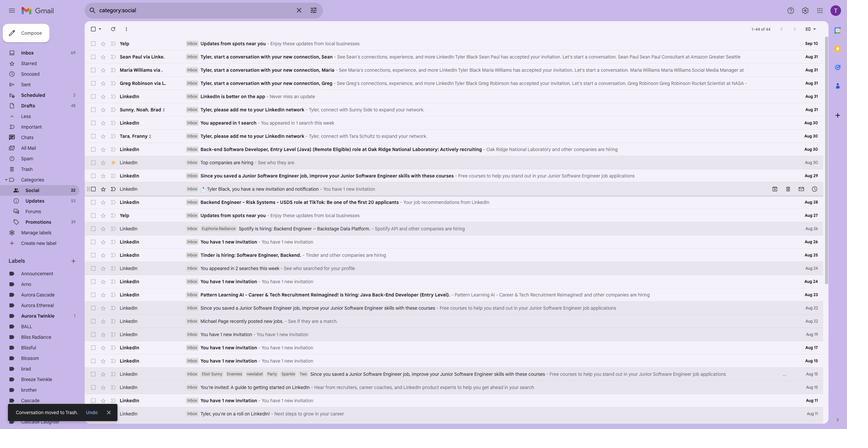 Task type: describe. For each thing, give the bounding box(es) containing it.
2 inside tara , franny 2
[[149, 134, 151, 139]]

more for maria
[[428, 67, 439, 73]]

30 for see who they are ‌ ‌ ‌ ‌ ‌ ‌ ‌ ‌ ‌ ‌ ‌ ‌ ‌ ‌ ‌ ‌ ‌ ‌ ‌ ‌ ‌ ‌ ‌ ‌ ‌ ‌ ‌ ‌ ‌ ‌ ‌ ‌ ‌ ‌ ‌ ‌ ‌ ‌ ‌ ‌ ‌ ‌ ‌ ‌ ‌ ‌ ‌ ‌ ‌ ‌ ‌ ‌ ‌ ‌ ‌ ‌ ‌ ‌ ‌ ‌ ‌ ‌ ‌ ‌ ‌ ‌ ‌ ‌ ‌ ‌ ‌ ‌ ‌ ‌ ‌ ‌ ‌ ‌ ‌ ‌ ‌ ‌ ‌ ‌ ‌ ‌ ‌ ‌ ‌ ‌ ‌ ‌
[[814, 160, 819, 165]]

3 greg from the left
[[479, 80, 489, 86]]

maria's
[[348, 67, 364, 73]]

inbox you appeared in 2 searches this week - see who searched for your profile ͏ ͏ ͏ ͏ ͏ ͏ ͏ ͏ ͏ ͏ ͏ ͏ ͏ ͏ ͏ ͏ ͏ ͏ ͏ ͏ ͏ ͏ ͏ ͏ ͏ ͏ ͏ ͏ ͏ ͏ ͏ ͏ ͏ ͏ ͏ ͏ ͏ ͏ ͏ ͏ ͏ ͏ ͏ ͏ ͏ ͏ ͏ ͏ ͏ ͏ ͏ ͏ ͏ ͏ ͏ ͏ ͏ ͏ ͏ ͏ ͏ ͏ ͏ ͏ ͏ ͏ ͏ ͏ ͏ ͏ ͏ ͏ ͏ ͏ ͏ ͏ ͏ ͏ ͏ ͏ ͏ ͏ ͏ ͏
[[187, 266, 455, 272]]

categories
[[21, 177, 44, 183]]

end
[[386, 292, 394, 298]]

on right roll on the left bottom of page
[[245, 412, 250, 418]]

inbox inside inbox tyler, start a conversation with your new connection, greg - see greg's connections, experience, and more linkedin tyler black greg robinson has accepted your invitation. let's start a conversation. greg robinson greg robinson rocket scientist at nasa -
[[187, 81, 197, 86]]

tara , franny 2
[[120, 133, 151, 139]]

labels
[[39, 230, 52, 236]]

1 vertical spatial week
[[269, 266, 280, 272]]

2 horizontal spatial sunny
[[350, 107, 362, 113]]

4 greg from the left
[[628, 80, 638, 86]]

side
[[363, 107, 373, 113]]

- you have 1 new invitation ͏ ͏ ͏ ͏ ͏ ͏ ͏ ͏ ͏ ͏ ͏ ͏ ͏ ͏ ͏ ͏ ͏ ͏ ͏ ͏ ͏ ͏ ͏ ͏ ͏ ͏ ͏ ͏ ͏ ͏ ͏ ͏ ͏ ͏ ͏ ͏ ͏ ͏ ͏ ͏ ͏ ͏ ͏ ͏ ͏ ͏ ͏ ͏ ͏ ͏ ͏ ͏ ͏ ͏ ͏ ͏ ͏ ͏ ͏ ͏ ͏ ͏ ͏ ͏ ͏ ͏ ͏ ͏ ͏ ͏ ͏ ͏ ͏ ͏ ͏ ͏ ͏ ͏ ͏ ͏ ͏ ͏ ͏ ͏ ͏ ͏ ͏ ͏
[[319, 186, 480, 192]]

10 row from the top
[[85, 156, 824, 170]]

1 robinson from the left
[[132, 80, 153, 86]]

getting
[[253, 385, 268, 391]]

actively
[[440, 147, 459, 153]]

java
[[360, 292, 371, 298]]

appeared up entry at the left top of the page
[[270, 120, 290, 126]]

inbox inside 'labels' "navigation"
[[21, 50, 34, 56]]

cascade up ethereal
[[36, 292, 55, 298]]

row containing tara
[[85, 130, 824, 143]]

0 vertical spatial who
[[267, 160, 276, 166]]

1 vertical spatial backend
[[274, 226, 292, 232]]

since for aug 22
[[201, 306, 212, 312]]

via for linke.
[[143, 54, 150, 60]]

less button
[[0, 111, 79, 122]]

hear
[[315, 385, 325, 391]]

aurora cascade
[[21, 292, 55, 298]]

inbox back-end software developer, entry level (java) (remote eligible) role at oak ridge national laboratory: actively recruiting - oak ridge national laboratory and other companies are hiring ͏ ͏ ͏ ͏ ͏ ͏ ͏ ͏ ͏ ͏ ͏ ͏ ͏ ͏ ͏ ͏ ͏ ͏ ͏ ͏ ͏ ͏ ͏ ͏ ͏ ͏ ͏ ͏ ͏ ͏ ͏ ͏ ͏ ͏ ͏ ͏ ͏ ͏ ͏ ͏ ͏ ͏ ͏ ͏ ͏ ͏ ͏ ͏ ͏ ͏ ͏ ͏ ͏ ͏ ͏ ͏ ͏ ͏ ͏ ͏ ͏ ͏ ͏ ͏ ͏ ͏ ͏ ͏ ͏ ͏
[[187, 147, 701, 153]]

aurora twinkle
[[21, 314, 55, 320]]

consultant
[[662, 54, 685, 60]]

20
[[369, 200, 374, 206]]

22 for see if they are a match. ‌ ‌ ‌ ‌ ‌ ‌ ‌ ‌ ‌ ‌ ‌ ‌ ‌ ‌ ‌ ‌ ‌ ‌ ‌ ‌ ‌ ‌ ‌ ‌ ‌ ‌ ‌ ‌ ‌ ‌ ‌ ‌ ‌ ‌ ‌ ‌ ‌ ‌ ‌ ‌ ‌ ‌ ‌ ‌ ‌ ‌ ‌ ‌ ‌ ‌ ‌ ‌ ‌ ‌ ‌ ‌ ‌ ‌ ‌ ‌ ‌ ‌ ‌ ‌ ‌ ‌ ‌ ‌ ‌ ‌ ‌ ‌ ‌ ‌ ‌ ‌ ‌ ‌ ‌ ‌ ‌ ‌ ‌ ‌ ‌ ‌ ‌ ‌
[[814, 319, 819, 324]]

2 reimagined! from the left
[[558, 292, 583, 298]]

add for tyler, connect with sunny side to expand your network. ͏ ͏ ͏ ͏ ͏ ͏ ͏ ͏ ͏ ͏ ͏ ͏ ͏ ͏ ͏ ͏ ͏ ͏ ͏ ͏ ͏ ͏ ͏ ͏ ͏ ͏ ͏ ͏ ͏ ͏ ͏ ͏ ͏ ͏ ͏ ͏ ͏ ͏ ͏ ͏ ͏ ͏ ͏ ͏ ͏ ͏ ͏ ͏ ͏ ͏ ͏ ͏ ͏ ͏ ͏ ͏ ͏ ͏ ͏ ͏ ͏ ͏ ͏ ͏ ͏ ͏ ͏ ͏ ͏ ͏ ͏ ͏ ͏
[[230, 107, 239, 113]]

aurora cascade link
[[21, 292, 55, 298]]

gmail image
[[21, 4, 57, 17]]

2 williams from the left
[[495, 67, 512, 73]]

career‌
[[331, 412, 344, 418]]

enjoy for sep 10
[[271, 41, 282, 47]]

0 vertical spatial of
[[762, 27, 766, 32]]

aug 30 for oak ridge national laboratory and other companies are hiring ͏ ͏ ͏ ͏ ͏ ͏ ͏ ͏ ͏ ͏ ͏ ͏ ͏ ͏ ͏ ͏ ͏ ͏ ͏ ͏ ͏ ͏ ͏ ͏ ͏ ͏ ͏ ͏ ͏ ͏ ͏ ͏ ͏ ͏ ͏ ͏ ͏ ͏ ͏ ͏ ͏ ͏ ͏ ͏ ͏ ͏ ͏ ͏ ͏ ͏ ͏ ͏ ͏ ͏ ͏ ͏ ͏ ͏ ͏ ͏ ͏ ͏ ͏ ͏ ͏ ͏ ͏ ͏ ͏ ͏
[[805, 147, 819, 152]]

11 for next steps to grow in your career‌ ‌ ‌ ‌ ‌ ‌ ‌ ‌ ‌ ‌ ‌ ‌ ‌ ‌ ‌ ‌ ‌ ‌ ‌ ‌ ‌ ‌ ‌ ‌ ‌ ‌ ‌ ‌ ‌ ‌ ‌ ‌ ‌ ‌ ‌ ‌ ‌ ‌ ‌ ‌ ‌ ‌ ‌ ‌ ‌ ‌ ‌ ‌ ‌ ‌ ‌ ‌ ‌ ‌ ‌ ‌ ‌ ‌ ‌ ‌ ‌ ‌ ‌ ‌ ‌ ‌ ‌ ‌ ‌ ‌ ‌ ‌ ‌ ‌ ‌ ‌ ‌ ‌ ‌ ‌ ‌ ‌ ‌ ‌
[[816, 412, 819, 417]]

29 row from the top
[[85, 408, 824, 421]]

2 & from the left
[[515, 292, 518, 298]]

enjoy for aug 27
[[271, 213, 282, 219]]

2 vertical spatial since
[[311, 372, 322, 378]]

forums
[[26, 209, 41, 215]]

0 vertical spatial role
[[353, 147, 361, 153]]

1 horizontal spatial tara
[[349, 133, 359, 139]]

see left sean's
[[338, 54, 346, 60]]

arno
[[21, 282, 31, 288]]

network for tyler, connect with sunny side to expand your network. ͏ ͏ ͏ ͏ ͏ ͏ ͏ ͏ ͏ ͏ ͏ ͏ ͏ ͏ ͏ ͏ ͏ ͏ ͏ ͏ ͏ ͏ ͏ ͏ ͏ ͏ ͏ ͏ ͏ ͏ ͏ ͏ ͏ ͏ ͏ ͏ ͏ ͏ ͏ ͏ ͏ ͏ ͏ ͏ ͏ ͏ ͏ ͏ ͏ ͏ ͏ ͏ ͏ ͏ ͏ ͏ ͏ ͏ ͏ ͏ ͏ ͏ ͏ ͏ ͏ ͏ ͏ ͏ ͏ ͏ ͏ ͏ ͏
[[286, 107, 305, 113]]

inbox inside inbox tyler, start a conversation with your new connection, sean - see sean's connections, experience, and more linkedin tyler black sean paul has accepted your invitation. let's start a conversation. sean paul sean paul consultant at amazon greater seattle
[[187, 54, 197, 59]]

categories link
[[21, 177, 44, 183]]

accepted for williams
[[522, 67, 542, 73]]

manage
[[21, 230, 38, 236]]

1 horizontal spatial sunny
[[211, 372, 222, 377]]

aug for row containing tara
[[805, 134, 813, 139]]

2 career from the left
[[500, 292, 514, 298]]

label
[[46, 241, 56, 247]]

1 sean from the left
[[120, 54, 131, 60]]

all mail
[[21, 145, 36, 151]]

22 for free courses to help you stand out in your junior software engineer job applications ͏ ͏ ͏ ͏ ͏ ͏ ͏ ͏ ͏ ͏ ͏ ͏ ͏ ͏ ͏ ͏ ͏ ͏ ͏ ͏ ͏ ͏ ͏ ͏ ͏ ͏ ͏ ͏ ͏ ͏ ͏ ͏ ͏ ͏ ͏ ͏ ͏ ͏ ͏ ͏ ͏ ͏ ͏ ͏ ͏ ͏ ͏ ͏ ͏ ͏ ͏ ͏ ͏ ͏ ͏ ͏ ͏ ͏
[[814, 306, 819, 311]]

improve for aug 29
[[310, 173, 328, 179]]

24 row from the top
[[85, 342, 824, 355]]

1 inside 'labels' "navigation"
[[74, 314, 76, 319]]

rocket
[[692, 80, 707, 86]]

aug 24 for see who searched for your profile ͏ ͏ ͏ ͏ ͏ ͏ ͏ ͏ ͏ ͏ ͏ ͏ ͏ ͏ ͏ ͏ ͏ ͏ ͏ ͏ ͏ ͏ ͏ ͏ ͏ ͏ ͏ ͏ ͏ ͏ ͏ ͏ ͏ ͏ ͏ ͏ ͏ ͏ ͏ ͏ ͏ ͏ ͏ ͏ ͏ ͏ ͏ ͏ ͏ ͏ ͏ ͏ ͏ ͏ ͏ ͏ ͏ ͏ ͏ ͏ ͏ ͏ ͏ ͏ ͏ ͏ ͏ ͏ ͏ ͏ ͏ ͏ ͏ ͏ ͏ ͏ ͏ ͏ ͏ ͏ ͏ ͏ ͏ ͏
[[806, 266, 819, 271]]

1 paul from the left
[[132, 54, 142, 60]]

inbox inside inbox top companies are hiring - see who they are ‌ ‌ ‌ ‌ ‌ ‌ ‌ ‌ ‌ ‌ ‌ ‌ ‌ ‌ ‌ ‌ ‌ ‌ ‌ ‌ ‌ ‌ ‌ ‌ ‌ ‌ ‌ ‌ ‌ ‌ ‌ ‌ ‌ ‌ ‌ ‌ ‌ ‌ ‌ ‌ ‌ ‌ ‌ ‌ ‌ ‌ ‌ ‌ ‌ ‌ ‌ ‌ ‌ ‌ ‌ ‌ ‌ ‌ ‌ ‌ ‌ ‌ ‌ ‌ ‌ ‌ ‌ ‌ ‌ ‌ ‌ ‌ ‌ ‌ ‌ ‌ ‌ ‌ ‌ ‌ ‌ ‌ ‌ ‌ ‌ ‌ ‌ ‌ ‌ ‌ ‌ ‌
[[187, 160, 197, 165]]

via for .
[[154, 67, 160, 73]]

21 row from the top
[[85, 302, 824, 315]]

12 row from the top
[[85, 183, 824, 196]]

22 row from the top
[[85, 315, 824, 329]]

on right better
[[241, 94, 247, 100]]

23 row from the top
[[85, 329, 824, 342]]

saved for aug 22
[[222, 306, 235, 312]]

drafts link
[[21, 103, 35, 109]]

0 horizontal spatial role
[[294, 200, 303, 206]]

your
[[404, 200, 413, 206]]

26 for inbox you have 1 new invitation - you have 1 new invitation ͏ ͏ ͏ ͏ ͏ ͏ ͏ ͏ ͏ ͏ ͏ ͏ ͏ ͏ ͏ ͏ ͏ ͏ ͏ ͏ ͏ ͏ ͏ ͏ ͏ ͏ ͏ ͏ ͏ ͏ ͏ ͏ ͏ ͏ ͏ ͏ ͏ ͏ ͏ ͏ ͏ ͏ ͏ ͏ ͏ ͏ ͏ ͏ ͏ ͏ ͏ ͏ ͏ ͏ ͏ ͏ ͏ ͏ ͏ ͏ ͏ ͏ ͏ ͏ ͏ ͏ ͏ ͏ ͏ ͏ ͏ ͏ ͏ ͏ ͏ ͏ ͏ ͏ ͏ ͏ ͏ ͏ ͏ ͏ ͏ ͏ ͏ ͏
[[814, 240, 819, 245]]

brad
[[21, 367, 31, 373]]

cascade for cascade link
[[21, 398, 40, 404]]

blossom
[[21, 356, 39, 362]]

breeze twinkle link
[[21, 377, 52, 383]]

conversation. for sean
[[589, 54, 617, 60]]

at left amazon
[[686, 54, 690, 60]]

1 tinder from the left
[[201, 253, 215, 259]]

via for l.
[[154, 80, 161, 86]]

breeze twinkle
[[21, 377, 52, 383]]

connections, for maria's
[[365, 67, 392, 73]]

scheduled link
[[21, 92, 45, 98]]

on right started
[[286, 385, 291, 391]]

aug 24 for you have 1 new invitation ͏ ͏ ͏ ͏ ͏ ͏ ͏ ͏ ͏ ͏ ͏ ͏ ͏ ͏ ͏ ͏ ͏ ͏ ͏ ͏ ͏ ͏ ͏ ͏ ͏ ͏ ͏ ͏ ͏ ͏ ͏ ͏ ͏ ͏ ͏ ͏ ͏ ͏ ͏ ͏ ͏ ͏ ͏ ͏ ͏ ͏ ͏ ͏ ͏ ͏ ͏ ͏ ͏ ͏ ͏ ͏ ͏ ͏ ͏ ͏ ͏ ͏ ͏ ͏ ͏ ͏ ͏ ͏ ͏ ͏ ͏ ͏ ͏ ͏ ͏ ͏ ͏ ͏ ͏ ͏ ͏ ͏ ͏ ͏ ͏ ͏ ͏ ͏
[[805, 280, 819, 284]]

invitation. for paul
[[542, 54, 562, 60]]

see left greg's
[[337, 80, 345, 86]]

an
[[294, 94, 299, 100]]

0 horizontal spatial back-
[[201, 147, 214, 153]]

0 horizontal spatial the
[[248, 94, 256, 100]]

inbox inside the inbox tyler, please add me to your linkedin network - tyler, connect with tara schultz to expand your network. ͏ ͏ ͏ ͏ ͏ ͏ ͏ ͏ ͏ ͏ ͏ ͏ ͏ ͏ ͏ ͏ ͏ ͏ ͏ ͏ ͏ ͏ ͏ ͏ ͏ ͏ ͏ ͏ ͏ ͏ ͏ ͏ ͏ ͏ ͏ ͏ ͏ ͏ ͏ ͏ ͏ ͏ ͏ ͏ ͏ ͏ ͏ ͏ ͏ ͏ ͏ ͏ ͏ ͏ ͏ ͏ ͏ ͏ ͏ ͏ ͏ ͏ ͏ ͏ ͏ ͏ ͏ ͏ ͏ ͏ ͏ ͏
[[187, 134, 197, 139]]

experience, for sean's
[[390, 54, 415, 60]]

maria williams via .
[[120, 67, 163, 73]]

since for aug 29
[[201, 173, 213, 179]]

14 row from the top
[[85, 209, 824, 223]]

1 vertical spatial they
[[302, 319, 311, 325]]

7 row from the top
[[85, 117, 824, 130]]

aug 31 for tyler, connect with sunny side to expand your network. ͏ ͏ ͏ ͏ ͏ ͏ ͏ ͏ ͏ ͏ ͏ ͏ ͏ ͏ ͏ ͏ ͏ ͏ ͏ ͏ ͏ ͏ ͏ ͏ ͏ ͏ ͏ ͏ ͏ ͏ ͏ ͏ ͏ ͏ ͏ ͏ ͏ ͏ ͏ ͏ ͏ ͏ ͏ ͏ ͏ ͏ ͏ ͏ ͏ ͏ ͏ ͏ ͏ ͏ ͏ ͏ ͏ ͏ ͏ ͏ ͏ ͏ ͏ ͏ ͏ ͏ ͏ ͏ ͏ ͏ ͏ ͏ ͏
[[806, 107, 819, 112]]

9 row from the top
[[85, 143, 824, 156]]

2 29 from the top
[[814, 187, 819, 192]]

aug for 12th row from the bottom of the page
[[805, 280, 813, 284]]

see down backend.
[[284, 266, 292, 272]]

newlabel
[[247, 372, 263, 377]]

tyler, for see maria's connections, experience, and more linkedin tyler black maria williams has accepted your invitation. let's start a conversation. maria williams maria williams social media manager at
[[201, 67, 213, 73]]

radiance for euphoria radiance
[[219, 227, 236, 231]]

aug 30 for tyler, connect with tara schultz to expand your network. ͏ ͏ ͏ ͏ ͏ ͏ ͏ ͏ ͏ ͏ ͏ ͏ ͏ ͏ ͏ ͏ ͏ ͏ ͏ ͏ ͏ ͏ ͏ ͏ ͏ ͏ ͏ ͏ ͏ ͏ ͏ ͏ ͏ ͏ ͏ ͏ ͏ ͏ ͏ ͏ ͏ ͏ ͏ ͏ ͏ ͏ ͏ ͏ ͏ ͏ ͏ ͏ ͏ ͏ ͏ ͏ ͏ ͏ ͏ ͏ ͏ ͏ ͏ ͏ ͏ ͏ ͏ ͏ ͏ ͏ ͏ ͏
[[805, 134, 819, 139]]

2 robinson from the left
[[490, 80, 510, 86]]

2 horizontal spatial hiring:
[[345, 292, 360, 298]]

aug 15 for hear from recruiters, career coaches, and linkedin product experts to help you get ahead in your search ‌ ‌ ‌ ‌ ‌ ‌ ‌ ‌ ‌ ‌ ‌ ‌ ‌ ‌ ‌ ‌ ‌ ‌ ‌ ‌ ‌ ‌ ‌ ‌ ‌ ‌ ‌ ‌ ‌ ‌ ‌ ‌ ‌ ‌ ‌ ‌ ‌ ‌ ‌ ‌ ‌ ‌ ‌ ‌ ‌ ‌ ‌ ‌ ‌
[[807, 385, 819, 390]]

2 44 from the left
[[767, 27, 771, 32]]

conversation
[[16, 410, 44, 416]]

first
[[358, 200, 367, 206]]

new inside 'labels' "navigation"
[[37, 241, 45, 247]]

applicants
[[376, 200, 399, 206]]

local for sep
[[326, 41, 335, 47]]

settings image
[[802, 7, 810, 15]]

2 inside 'labels' "navigation"
[[73, 93, 76, 98]]

please for ,
[[214, 107, 229, 113]]

main menu image
[[8, 7, 16, 15]]

30 for oak ridge national laboratory and other companies are hiring ͏ ͏ ͏ ͏ ͏ ͏ ͏ ͏ ͏ ͏ ͏ ͏ ͏ ͏ ͏ ͏ ͏ ͏ ͏ ͏ ͏ ͏ ͏ ͏ ͏ ͏ ͏ ͏ ͏ ͏ ͏ ͏ ͏ ͏ ͏ ͏ ͏ ͏ ͏ ͏ ͏ ͏ ͏ ͏ ͏ ͏ ͏ ͏ ͏ ͏ ͏ ͏ ͏ ͏ ͏ ͏ ͏ ͏ ͏ ͏ ͏ ͏ ͏ ͏ ͏ ͏ ͏ ͏ ͏ ͏
[[814, 147, 819, 152]]

6 inbox you have 1 new invitation - you have 1 new invitation ͏ ͏ ͏ ͏ ͏ ͏ ͏ ͏ ͏ ͏ ͏ ͏ ͏ ͏ ͏ ͏ ͏ ͏ ͏ ͏ ͏ ͏ ͏ ͏ ͏ ͏ ͏ ͏ ͏ ͏ ͏ ͏ ͏ ͏ ͏ ͏ ͏ ͏ ͏ ͏ ͏ ͏ ͏ ͏ ͏ ͏ ͏ ͏ ͏ ͏ ͏ ͏ ͏ ͏ ͏ ͏ ͏ ͏ ͏ ͏ ͏ ͏ ͏ ͏ ͏ ͏ ͏ ͏ ͏ ͏ ͏ ͏ ͏ ͏ ͏ ͏ ͏ ͏ ͏ ͏ ͏ ͏ ͏ ͏ ͏ ͏ ͏ ͏ from the top
[[187, 398, 418, 404]]

tyler, for tyler, connect with sunny side to expand your network. ͏ ͏ ͏ ͏ ͏ ͏ ͏ ͏ ͏ ͏ ͏ ͏ ͏ ͏ ͏ ͏ ͏ ͏ ͏ ͏ ͏ ͏ ͏ ͏ ͏ ͏ ͏ ͏ ͏ ͏ ͏ ͏ ͏ ͏ ͏ ͏ ͏ ͏ ͏ ͏ ͏ ͏ ͏ ͏ ͏ ͏ ͏ ͏ ͏ ͏ ͏ ͏ ͏ ͏ ͏ ͏ ͏ ͏ ͏ ͏ ͏ ͏ ͏ ͏ ͏ ͏ ͏ ͏ ͏ ͏ ͏ ͏ ͏
[[201, 107, 213, 113]]

2 maria from the left
[[322, 67, 335, 73]]

1 recruitment from the left
[[282, 292, 310, 298]]

4 maria from the left
[[631, 67, 642, 73]]

labels heading
[[9, 258, 70, 265]]

expand for side
[[379, 107, 395, 113]]

important
[[21, 124, 42, 130]]

1 ai from the left
[[240, 292, 244, 298]]

tiktok:
[[310, 200, 326, 206]]

23
[[814, 293, 819, 298]]

1 horizontal spatial this
[[315, 120, 322, 126]]

euphoria
[[202, 227, 218, 231]]

row containing sunny
[[85, 103, 824, 117]]

all
[[21, 145, 26, 151]]

sent link
[[21, 82, 31, 88]]

5 greg from the left
[[660, 80, 670, 86]]

cascade for cascade aurora
[[21, 409, 40, 415]]

0 horizontal spatial sunny
[[120, 107, 134, 113]]

elixir
[[202, 372, 211, 377]]

recently
[[230, 319, 247, 325]]

more for sean
[[425, 54, 436, 60]]

2 vertical spatial applications
[[701, 372, 727, 378]]

inbox tyler, start a conversation with your new connection, sean - see sean's connections, experience, and more linkedin tyler black sean paul has accepted your invitation. let's start a conversation. sean paul sean paul consultant at amazon greater seattle
[[187, 54, 741, 60]]

twinkle for breeze twinkle
[[37, 377, 52, 383]]

26 for spotify is hiring: backend engineer – backstage data platform. - spotify api and other companies are hiring ͏ ͏ ͏ ͏ ͏ ͏ ͏ ͏ ͏ ͏ ͏ ͏ ͏ ͏ ͏ ͏ ͏ ͏ ͏ ͏ ͏ ͏ ͏ ͏ ͏ ͏ ͏ ͏ ͏ ͏ ͏ ͏ ͏ ͏ ͏ ͏ ͏ ͏ ͏ ͏ ͏ ͏ ͏ ͏ ͏ ͏ ͏ ͏ ͏ ͏ ͏ ͏ ͏ ͏ ͏ ͏ ͏ ͏ ͏ ͏ ͏ ͏ ͏ ͏ ͏ ͏ ͏ ͏ ͏ ͏ ͏ ͏ ͏ ͏ ͏ ͏ ͏ ͏ ͏
[[814, 227, 819, 231]]

recruiting
[[460, 147, 482, 153]]

inbox you have 1 new invitation - you have 1 new invitation ͏ ͏ ͏ ͏ ͏ ͏ ͏ ͏ ͏ ͏ ͏ ͏ ͏ ͏ ͏ ͏ ͏ ͏ ͏ ͏ ͏ ͏ ͏ ͏ ͏ ͏ ͏ ͏ ͏ ͏ ͏ ͏ ͏ ͏ ͏ ͏ ͏ ͏ ͏ ͏ ͏ ͏ ͏ ͏ ͏ ͏ ͏ ͏ ͏ ͏ ͏ ͏ ͏ ͏ ͏ ͏ ͏ ͏ ͏ ͏ ͏ ͏ ͏ ͏ ͏ ͏ ͏ ͏ ͏ ͏ ͏ ͏ ͏ ͏ ͏ ͏ ͏ ͏ ͏ ͏ ͏ ͏ ͏ ͏ ͏ ͏ ͏ ͏ for aug 19
[[187, 332, 413, 338]]

inbox backend engineer - risk systems - usds role at tiktok: be one of the first 20 applicants - your job recommendations from linkedin ͏ ͏ ͏ ͏ ͏ ͏ ͏ ͏ ͏ ͏ ͏ ͏ ͏ ͏ ͏ ͏ ͏ ͏ ͏ ͏ ͏ ͏ ͏ ͏ ͏ ͏ ͏ ͏ ͏ ͏ ͏ ͏ ͏ ͏ ͏ ͏ ͏ ͏ ͏ ͏ ͏ ͏ ͏ ͏ ͏ ͏ ͏ ͏ ͏ ͏ ͏ ͏ ͏ ͏ ͏ ͏ ͏ ͏ ͏ ͏ ͏ ͏ ͏ ͏ ͏ ͏ ͏ ͏ ͏ ͏ ͏ ͏ ͏ ͏ ͏ ͏ ͏ ͏ ͏ ͏ ͏
[[187, 200, 586, 206]]

, for franny
[[130, 133, 131, 139]]

inbox inside inbox tinder is hiring: software engineer, backend. - tinder and other companies are hiring ͏ ͏ ͏ ͏ ͏ ͏ ͏ ͏ ͏ ͏ ͏ ͏ ͏ ͏ ͏ ͏ ͏ ͏ ͏ ͏ ͏ ͏ ͏ ͏ ͏ ͏ ͏ ͏ ͏ ͏ ͏ ͏ ͏ ͏ ͏ ͏ ͏ ͏ ͏ ͏ ͏ ͏ ͏ ͏ ͏ ͏ ͏ ͏ ͏ ͏ ͏ ͏ ͏ ͏ ͏ ͏ ͏ ͏ ͏ ͏ ͏ ͏ ͏ ͏ ͏ ͏ ͏ ͏ ͏ ͏ ͏ ͏ ͏ ͏ ͏ ͏ ͏ ͏ ͏ ͏ ͏ ͏
[[187, 253, 197, 258]]

1 ridge from the left
[[379, 147, 391, 153]]

31 for tyler, connect with sunny side to expand your network. ͏ ͏ ͏ ͏ ͏ ͏ ͏ ͏ ͏ ͏ ͏ ͏ ͏ ͏ ͏ ͏ ͏ ͏ ͏ ͏ ͏ ͏ ͏ ͏ ͏ ͏ ͏ ͏ ͏ ͏ ͏ ͏ ͏ ͏ ͏ ͏ ͏ ͏ ͏ ͏ ͏ ͏ ͏ ͏ ͏ ͏ ͏ ͏ ͏ ͏ ͏ ͏ ͏ ͏ ͏ ͏ ͏ ͏ ͏ ͏ ͏ ͏ ͏ ͏ ͏ ͏ ͏ ͏ ͏ ͏ ͏ ͏ ͏
[[815, 107, 819, 112]]

1 oak from the left
[[368, 147, 377, 153]]

page
[[218, 319, 229, 325]]

4 williams from the left
[[674, 67, 692, 73]]

aug 31 for see sean's connections, experience, and more linkedin tyler black sean paul has accepted your invitation. let's start a conversation. sean paul sean paul consultant at amazon greater seattle
[[806, 54, 819, 59]]

steps
[[286, 412, 297, 418]]

cascade link
[[21, 398, 40, 404]]

inbox tyler, you're on a roll on linkedin! - next steps to grow in your career‌ ‌ ‌ ‌ ‌ ‌ ‌ ‌ ‌ ‌ ‌ ‌ ‌ ‌ ‌ ‌ ‌ ‌ ‌ ‌ ‌ ‌ ‌ ‌ ‌ ‌ ‌ ‌ ‌ ‌ ‌ ‌ ‌ ‌ ‌ ‌ ‌ ‌ ‌ ‌ ‌ ‌ ‌ ‌ ‌ ‌ ‌ ‌ ‌ ‌ ‌ ‌ ‌ ‌ ‌ ‌ ‌ ‌ ‌ ‌ ‌ ‌ ‌ ‌ ‌ ‌ ‌ ‌ ‌ ‌ ‌ ‌ ‌ ‌ ‌ ‌ ‌ ‌ ‌ ‌ ‌ ‌ ‌ ‌
[[187, 412, 443, 418]]

see left if
[[288, 319, 296, 325]]

cascade laughter link
[[21, 420, 60, 426]]

1 horizontal spatial week
[[324, 120, 335, 126]]

2 vertical spatial out
[[616, 372, 623, 378]]

aug for 13th row
[[806, 200, 813, 205]]

25 row from the top
[[85, 355, 824, 368]]

not important switch
[[110, 411, 117, 418]]

1 tech from the left
[[270, 292, 281, 298]]

see left maria's
[[339, 67, 347, 73]]

black for greg
[[466, 80, 478, 86]]

entry
[[271, 147, 283, 153]]

greg robinson via l.
[[120, 80, 166, 86]]

aug for 9th row from the bottom of the page
[[806, 319, 813, 324]]

promotions link
[[26, 220, 51, 226]]

2 vertical spatial stand
[[603, 372, 615, 378]]

black,
[[219, 186, 231, 192]]

0 horizontal spatial this
[[260, 266, 267, 272]]

laboratory:
[[413, 147, 439, 153]]

1 vertical spatial aug 29
[[806, 187, 819, 192]]

laboratory
[[528, 147, 551, 153]]

1 greg from the left
[[120, 80, 131, 86]]

tyler for greg
[[455, 80, 465, 86]]

network. for schultz
[[409, 133, 428, 139]]

aug for fifth row from the bottom of the page
[[807, 372, 814, 377]]

2 oak from the left
[[487, 147, 495, 153]]

connection, for sean
[[294, 54, 321, 60]]

1 national from the left
[[393, 147, 412, 153]]

product
[[423, 385, 439, 391]]

search mail image
[[87, 5, 99, 17]]

alert containing conversation moved to trash.
[[8, 15, 837, 422]]

17 row from the top
[[85, 249, 824, 262]]

15 for inbox you're invited: a guide to getting started on linkedin - hear from recruiters, career coaches, and linkedin product experts to help you get ahead in your search ‌ ‌ ‌ ‌ ‌ ‌ ‌ ‌ ‌ ‌ ‌ ‌ ‌ ‌ ‌ ‌ ‌ ‌ ‌ ‌ ‌ ‌ ‌ ‌ ‌ ‌ ‌ ‌ ‌ ‌ ‌ ‌ ‌ ‌ ‌ ‌ ‌ ‌ ‌ ‌ ‌ ‌ ‌ ‌ ‌ ‌ ‌ ‌ ‌
[[815, 385, 819, 390]]

main content containing yelp
[[85, 21, 829, 430]]

0 vertical spatial social
[[693, 67, 705, 73]]

let's for maria
[[575, 67, 585, 73]]

inbox you're invited: a guide to getting started on linkedin - hear from recruiters, career coaches, and linkedin product experts to help you get ahead in your search ‌ ‌ ‌ ‌ ‌ ‌ ‌ ‌ ‌ ‌ ‌ ‌ ‌ ‌ ‌ ‌ ‌ ‌ ‌ ‌ ‌ ‌ ‌ ‌ ‌ ‌ ‌ ‌ ‌ ‌ ‌ ‌ ‌ ‌ ‌ ‌ ‌ ‌ ‌ ‌ ‌ ‌ ‌ ‌ ‌ ‌ ‌ ‌ ‌
[[187, 385, 593, 391]]

inbox you appeared in 1 search - you appeared in 1 search this week ͏ ͏ ͏ ͏ ͏ ͏ ͏ ͏ ͏ ͏ ͏ ͏ ͏ ͏ ͏ ͏ ͏ ͏ ͏ ͏ ͏ ͏ ͏ ͏ ͏ ͏ ͏ ͏ ͏ ͏ ͏ ͏ ͏ ͏ ͏ ͏ ͏ ͏ ͏ ͏ ͏ ͏ ͏ ͏ ͏ ͏ ͏ ͏ ͏ ͏ ͏ ͏ ͏ ͏ ͏ ͏ ͏ ͏ ͏ ͏ ͏ ͏ ͏ ͏ ͏ ͏ ͏ ͏ ͏ ͏ ͏ ͏ ͏ ͏ ͏ ͏ ͏ ͏ ͏ ͏ ͏ ͏ ͏
[[187, 120, 433, 126]]

sunny , noah , brad 3
[[120, 107, 165, 113]]

13 row from the top
[[85, 196, 824, 209]]

a
[[231, 385, 234, 391]]

announcement link
[[21, 271, 53, 277]]

noah
[[136, 107, 148, 113]]

ethereal
[[36, 303, 54, 309]]

linkedin!
[[251, 412, 270, 418]]

aug for 25th row from the top
[[806, 359, 814, 364]]

1 horizontal spatial search
[[299, 120, 314, 126]]

4 sean from the left
[[618, 54, 629, 60]]

30 for tyler, connect with tara schultz to expand your network. ͏ ͏ ͏ ͏ ͏ ͏ ͏ ͏ ͏ ͏ ͏ ͏ ͏ ͏ ͏ ͏ ͏ ͏ ͏ ͏ ͏ ͏ ͏ ͏ ͏ ͏ ͏ ͏ ͏ ͏ ͏ ͏ ͏ ͏ ͏ ͏ ͏ ͏ ͏ ͏ ͏ ͏ ͏ ͏ ͏ ͏ ͏ ͏ ͏ ͏ ͏ ͏ ͏ ͏ ͏ ͏ ͏ ͏ ͏ ͏ ͏ ͏ ͏ ͏ ͏ ͏ ͏ ͏ ͏ ͏ ͏ ͏
[[814, 134, 819, 139]]

2 learning from the left
[[472, 292, 490, 298]]

businesses for aug 27
[[337, 213, 360, 219]]

2 sean from the left
[[322, 54, 333, 60]]

has for robinson
[[511, 80, 518, 86]]

free for aug 22
[[440, 306, 449, 312]]

inbox michael page recently posted new jobs. - see if they are a match. ‌ ‌ ‌ ‌ ‌ ‌ ‌ ‌ ‌ ‌ ‌ ‌ ‌ ‌ ‌ ‌ ‌ ‌ ‌ ‌ ‌ ‌ ‌ ‌ ‌ ‌ ‌ ‌ ‌ ‌ ‌ ‌ ‌ ‌ ‌ ‌ ‌ ‌ ‌ ‌ ‌ ‌ ‌ ‌ ‌ ‌ ‌ ‌ ‌ ‌ ‌ ‌ ‌ ‌ ‌ ‌ ‌ ‌ ‌ ‌ ‌ ‌ ‌ ‌ ‌ ‌ ‌ ‌ ‌ ‌ ‌ ‌ ‌ ‌ ‌ ‌ ‌ ‌ ‌ ‌ ‌ ‌ ‌ ‌ ‌ ‌ ‌ ‌
[[187, 319, 443, 325]]

tyler, for tyler, connect with tara schultz to expand your network. ͏ ͏ ͏ ͏ ͏ ͏ ͏ ͏ ͏ ͏ ͏ ͏ ͏ ͏ ͏ ͏ ͏ ͏ ͏ ͏ ͏ ͏ ͏ ͏ ͏ ͏ ͏ ͏ ͏ ͏ ͏ ͏ ͏ ͏ ͏ ͏ ͏ ͏ ͏ ͏ ͏ ͏ ͏ ͏ ͏ ͏ ͏ ͏ ͏ ͏ ͏ ͏ ͏ ͏ ͏ ͏ ͏ ͏ ͏ ͏ ͏ ͏ ͏ ͏ ͏ ͏ ͏ ͏ ͏ ͏ ͏ ͏
[[201, 133, 213, 139]]

at left nasa
[[727, 80, 731, 86]]

2 spotify from the left
[[375, 226, 390, 232]]

0 vertical spatial hiring:
[[260, 226, 273, 232]]

tyler for sean
[[456, 54, 466, 60]]

bliss radiance link
[[21, 335, 51, 341]]

0 horizontal spatial search
[[241, 120, 257, 126]]

at left tiktok:
[[304, 200, 309, 206]]

inbox since you saved a junior software engineer job, improve your junior software engineer skills with these courses - free courses to help you stand out in your junior software engineer job applications ͏ ͏ ͏ ͏ ͏ ͏ ͏ ͏ ͏ ͏ ͏ ͏ ͏ ͏ ͏ ͏ ͏ ͏ ͏ ͏ ͏ ͏ ͏ ͏ ͏ ͏ ͏ ͏ ͏ ͏ ͏ ͏ ͏ ͏ ͏ ͏ ͏ ͏ ͏ ͏ ͏ ͏ ͏ ͏ ͏ ͏ ͏ ͏ ͏ ͏ ͏ ͏ ͏ ͏ ͏ ͏ ͏ ͏ for aug 22
[[187, 306, 686, 312]]

me for tyler, connect with tara schultz to expand your network. ͏ ͏ ͏ ͏ ͏ ͏ ͏ ͏ ͏ ͏ ͏ ͏ ͏ ͏ ͏ ͏ ͏ ͏ ͏ ͏ ͏ ͏ ͏ ͏ ͏ ͏ ͏ ͏ ͏ ͏ ͏ ͏ ͏ ͏ ͏ ͏ ͏ ͏ ͏ ͏ ͏ ͏ ͏ ͏ ͏ ͏ ͏ ͏ ͏ ͏ ͏ ͏ ͏ ͏ ͏ ͏ ͏ ͏ ͏ ͏ ͏ ͏ ͏ ͏ ͏ ͏ ͏ ͏ ͏ ͏ ͏ ͏
[[240, 133, 247, 139]]

2 horizontal spatial skills
[[495, 372, 505, 378]]

posted
[[248, 319, 263, 325]]

inbox top companies are hiring - see who they are ‌ ‌ ‌ ‌ ‌ ‌ ‌ ‌ ‌ ‌ ‌ ‌ ‌ ‌ ‌ ‌ ‌ ‌ ‌ ‌ ‌ ‌ ‌ ‌ ‌ ‌ ‌ ‌ ‌ ‌ ‌ ‌ ‌ ‌ ‌ ‌ ‌ ‌ ‌ ‌ ‌ ‌ ‌ ‌ ‌ ‌ ‌ ‌ ‌ ‌ ‌ ‌ ‌ ‌ ‌ ‌ ‌ ‌ ‌ ‌ ‌ ‌ ‌ ‌ ‌ ‌ ‌ ‌ ‌ ‌ ‌ ‌ ‌ ‌ ‌ ‌ ‌ ‌ ‌ ‌ ‌ ‌ ‌ ‌ ‌ ‌ ‌ ‌ ‌ ‌ ‌ ‌
[[187, 160, 404, 166]]

invited:
[[215, 385, 230, 391]]

is left better
[[221, 94, 225, 100]]

conversation moved to trash.
[[16, 410, 78, 416]]

1 vertical spatial back-
[[372, 292, 386, 298]]

applications for aug 22
[[591, 306, 617, 312]]

conversation for tyler, start a conversation with your new connection, greg
[[230, 80, 260, 86]]

blissful
[[21, 345, 36, 351]]

31 for see maria's connections, experience, and more linkedin tyler black maria williams has accepted your invitation. let's start a conversation. maria williams maria williams social media manager at
[[815, 68, 819, 73]]

aug for seventh row from the bottom
[[806, 346, 814, 351]]

recruiters,
[[337, 385, 358, 391]]

1 pattern from the left
[[201, 292, 217, 298]]

3 maria from the left
[[482, 67, 494, 73]]

(entry
[[420, 292, 434, 298]]

one
[[334, 200, 342, 206]]

grow
[[304, 412, 314, 418]]

2 ai from the left
[[491, 292, 495, 298]]

2 horizontal spatial ,
[[148, 107, 149, 113]]

cascade laughter
[[21, 420, 60, 426]]

30 row from the top
[[85, 421, 824, 430]]

5 sean from the left
[[640, 54, 651, 60]]

backstage
[[317, 226, 339, 232]]

add for tyler, connect with tara schultz to expand your network. ͏ ͏ ͏ ͏ ͏ ͏ ͏ ͏ ͏ ͏ ͏ ͏ ͏ ͏ ͏ ͏ ͏ ͏ ͏ ͏ ͏ ͏ ͏ ͏ ͏ ͏ ͏ ͏ ͏ ͏ ͏ ͏ ͏ ͏ ͏ ͏ ͏ ͏ ͏ ͏ ͏ ͏ ͏ ͏ ͏ ͏ ͏ ͏ ͏ ͏ ͏ ͏ ͏ ͏ ͏ ͏ ͏ ͏ ͏ ͏ ͏ ͏ ͏ ͏ ͏ ͏ ͏ ͏ ͏ ͏ ͏ ͏
[[230, 133, 239, 139]]

connections, for sean's
[[362, 54, 389, 60]]

2 national from the left
[[510, 147, 527, 153]]

schultz
[[360, 133, 375, 139]]

near for sep 10
[[246, 41, 257, 47]]

next
[[275, 412, 284, 418]]

2 pattern from the left
[[455, 292, 470, 298]]

0 vertical spatial aug 29
[[805, 174, 819, 179]]

1 learning from the left
[[218, 292, 238, 298]]

2 vertical spatial 2
[[236, 266, 238, 272]]

30 for you appeared in 1 search this week ͏ ͏ ͏ ͏ ͏ ͏ ͏ ͏ ͏ ͏ ͏ ͏ ͏ ͏ ͏ ͏ ͏ ͏ ͏ ͏ ͏ ͏ ͏ ͏ ͏ ͏ ͏ ͏ ͏ ͏ ͏ ͏ ͏ ͏ ͏ ͏ ͏ ͏ ͏ ͏ ͏ ͏ ͏ ͏ ͏ ͏ ͏ ͏ ͏ ͏ ͏ ͏ ͏ ͏ ͏ ͏ ͏ ͏ ͏ ͏ ͏ ͏ ͏ ͏ ͏ ͏ ͏ ͏ ͏ ͏ ͏ ͏ ͏ ͏ ͏ ͏ ͏ ͏ ͏ ͏ ͏ ͏ ͏
[[814, 121, 819, 126]]

2 greg from the left
[[322, 80, 333, 86]]

at right manager
[[740, 67, 745, 73]]

inbox inside inbox backend engineer - risk systems - usds role at tiktok: be one of the first 20 applicants - your job recommendations from linkedin ͏ ͏ ͏ ͏ ͏ ͏ ͏ ͏ ͏ ͏ ͏ ͏ ͏ ͏ ͏ ͏ ͏ ͏ ͏ ͏ ͏ ͏ ͏ ͏ ͏ ͏ ͏ ͏ ͏ ͏ ͏ ͏ ͏ ͏ ͏ ͏ ͏ ͏ ͏ ͏ ͏ ͏ ͏ ͏ ͏ ͏ ͏ ͏ ͏ ͏ ͏ ͏ ͏ ͏ ͏ ͏ ͏ ͏ ͏ ͏ ͏ ͏ ͏ ͏ ͏ ͏ ͏ ͏ ͏ ͏ ͏ ͏ ͏ ͏ ͏ ͏ ͏ ͏ ͏ ͏ ͏
[[187, 200, 197, 205]]

aug for row containing maria williams via .
[[806, 68, 814, 73]]

2 recruitment from the left
[[531, 292, 556, 298]]

improve for aug 22
[[302, 306, 319, 312]]

3 robinson from the left
[[640, 80, 659, 86]]

15 row from the top
[[85, 223, 824, 236]]

0 vertical spatial they
[[277, 160, 287, 166]]

greg's
[[346, 80, 360, 86]]

manage labels link
[[21, 230, 52, 236]]

aug 15 for you have 1 new invitation ͏ ͏ ͏ ͏ ͏ ͏ ͏ ͏ ͏ ͏ ͏ ͏ ͏ ͏ ͏ ͏ ͏ ͏ ͏ ͏ ͏ ͏ ͏ ͏ ͏ ͏ ͏ ͏ ͏ ͏ ͏ ͏ ͏ ͏ ͏ ͏ ͏ ͏ ͏ ͏ ͏ ͏ ͏ ͏ ͏ ͏ ͏ ͏ ͏ ͏ ͏ ͏ ͏ ͏ ͏ ͏ ͏ ͏ ͏ ͏ ͏ ͏ ͏ ͏ ͏ ͏ ͏ ͏ ͏ ͏ ͏ ͏ ͏ ͏ ͏ ͏ ͏ ͏ ͏ ͏ ͏ ͏ ͏ ͏ ͏ ͏ ͏ ͏
[[806, 359, 819, 364]]

breeze
[[21, 377, 36, 383]]

aug for 21th row from the top of the page
[[806, 306, 813, 311]]



Task type: vqa. For each thing, say whether or not it's contained in the screenshot.
Breeze
yes



Task type: locate. For each thing, give the bounding box(es) containing it.
tara left franny
[[120, 133, 130, 139]]

11 for you have 1 new invitation ͏ ͏ ͏ ͏ ͏ ͏ ͏ ͏ ͏ ͏ ͏ ͏ ͏ ͏ ͏ ͏ ͏ ͏ ͏ ͏ ͏ ͏ ͏ ͏ ͏ ͏ ͏ ͏ ͏ ͏ ͏ ͏ ͏ ͏ ͏ ͏ ͏ ͏ ͏ ͏ ͏ ͏ ͏ ͏ ͏ ͏ ͏ ͏ ͏ ͏ ͏ ͏ ͏ ͏ ͏ ͏ ͏ ͏ ͏ ͏ ͏ ͏ ͏ ͏ ͏ ͏ ͏ ͏ ͏ ͏ ͏ ͏ ͏ ͏ ͏ ͏ ͏ ͏ ͏ ͏ ͏ ͏ ͏ ͏ ͏ ͏ ͏ ͏
[[815, 399, 819, 404]]

aug 31 for never miss an update ͏ ͏ ͏ ͏ ͏ ͏ ͏ ͏ ͏ ͏ ͏ ͏ ͏ ͏ ͏ ͏ ͏ ͏ ͏ ͏ ͏ ͏ ͏ ͏ ͏ ͏ ͏ ͏ ͏ ͏ ͏ ͏ ͏ ͏ ͏ ͏ ͏ ͏ ͏ ͏ ͏ ͏ ͏ ͏ ͏ ͏ ͏ ͏ ͏ ͏ ͏ ͏ ͏ ͏ ͏ ͏ ͏ ͏ ͏ ͏ ͏ ͏ ͏ ͏ ͏ ͏ ͏ ͏ ͏ ͏ ͏ ͏ ͏ ͏ ͏ ͏ ͏ ͏ ͏ ͏ ͏ ͏ ͏ ͏ ͏ ͏ ͏ ͏ ͏ ͏
[[806, 94, 819, 99]]

1 vertical spatial applications
[[591, 306, 617, 312]]

tyler right 📩 image in the top of the page
[[207, 186, 217, 192]]

inbox you have 1 new invitation - you have 1 new invitation ͏ ͏ ͏ ͏ ͏ ͏ ͏ ͏ ͏ ͏ ͏ ͏ ͏ ͏ ͏ ͏ ͏ ͏ ͏ ͏ ͏ ͏ ͏ ͏ ͏ ͏ ͏ ͏ ͏ ͏ ͏ ͏ ͏ ͏ ͏ ͏ ͏ ͏ ͏ ͏ ͏ ͏ ͏ ͏ ͏ ͏ ͏ ͏ ͏ ͏ ͏ ͏ ͏ ͏ ͏ ͏ ͏ ͏ ͏ ͏ ͏ ͏ ͏ ͏ ͏ ͏ ͏ ͏ ͏ ͏ ͏ ͏ ͏ ͏ ͏ ͏ ͏ ͏ ͏ ͏ ͏ ͏ ͏ ͏ ͏ ͏ ͏ ͏ for aug 17
[[187, 345, 418, 351]]

aug
[[806, 54, 814, 59], [806, 68, 814, 73], [806, 81, 814, 86], [806, 94, 814, 99], [806, 107, 814, 112], [805, 121, 813, 126], [805, 134, 813, 139], [805, 147, 813, 152], [806, 160, 813, 165], [805, 174, 813, 179], [806, 187, 813, 192], [806, 200, 813, 205], [806, 213, 813, 218], [806, 227, 813, 231], [805, 240, 813, 245], [805, 253, 813, 258], [806, 266, 813, 271], [805, 280, 813, 284], [806, 293, 813, 298], [806, 306, 813, 311], [806, 319, 813, 324], [807, 332, 814, 337], [806, 346, 814, 351], [806, 359, 814, 364], [807, 372, 814, 377], [807, 385, 814, 390], [807, 399, 814, 404], [808, 412, 815, 417]]

the left app
[[248, 94, 256, 100]]

pattern up michael
[[201, 292, 217, 298]]

0 vertical spatial add
[[230, 107, 239, 113]]

2 conversation from the top
[[230, 67, 260, 73]]

2 paul from the left
[[491, 54, 500, 60]]

2 ridge from the left
[[497, 147, 508, 153]]

tyler down inbox tyler, start a conversation with your new connection, sean - see sean's connections, experience, and more linkedin tyler black sean paul has accepted your invitation. let's start a conversation. sean paul sean paul consultant at amazon greater seattle
[[459, 67, 469, 73]]

appeared up end
[[210, 120, 232, 126]]

44
[[756, 27, 761, 32], [767, 27, 771, 32]]

1 vertical spatial let's
[[575, 67, 585, 73]]

1 aug 31 from the top
[[806, 54, 819, 59]]

None checkbox
[[90, 40, 97, 47], [90, 54, 97, 60], [90, 67, 97, 74], [90, 93, 97, 100], [90, 107, 97, 113], [90, 120, 97, 127], [90, 160, 97, 166], [90, 186, 97, 193], [90, 213, 97, 219], [90, 239, 97, 246], [90, 252, 97, 259], [90, 266, 97, 272], [90, 292, 97, 299], [90, 305, 97, 312], [90, 332, 97, 338], [90, 398, 97, 405], [90, 40, 97, 47], [90, 54, 97, 60], [90, 67, 97, 74], [90, 93, 97, 100], [90, 107, 97, 113], [90, 120, 97, 127], [90, 160, 97, 166], [90, 186, 97, 193], [90, 213, 97, 219], [90, 239, 97, 246], [90, 252, 97, 259], [90, 266, 97, 272], [90, 292, 97, 299], [90, 305, 97, 312], [90, 332, 97, 338], [90, 398, 97, 405]]

inbox inside inbox tyler, you're on a roll on linkedin! - next steps to grow in your career‌ ‌ ‌ ‌ ‌ ‌ ‌ ‌ ‌ ‌ ‌ ‌ ‌ ‌ ‌ ‌ ‌ ‌ ‌ ‌ ‌ ‌ ‌ ‌ ‌ ‌ ‌ ‌ ‌ ‌ ‌ ‌ ‌ ‌ ‌ ‌ ‌ ‌ ‌ ‌ ‌ ‌ ‌ ‌ ‌ ‌ ‌ ‌ ‌ ‌ ‌ ‌ ‌ ‌ ‌ ‌ ‌ ‌ ‌ ‌ ‌ ‌ ‌ ‌ ‌ ‌ ‌ ‌ ‌ ‌ ‌ ‌ ‌ ‌ ‌ ‌ ‌ ‌ ‌ ‌ ‌ ‌ ‌ ‌
[[187, 412, 197, 417]]

1 vertical spatial 11
[[816, 412, 819, 417]]

1 horizontal spatial 44
[[767, 27, 771, 32]]

tinder
[[201, 253, 215, 259], [306, 253, 319, 259]]

0 vertical spatial job,
[[300, 173, 309, 179]]

1 career from the left
[[249, 292, 264, 298]]

notification
[[295, 186, 319, 192]]

, left brad
[[148, 107, 149, 113]]

spots for sep
[[233, 41, 245, 47]]

18 row from the top
[[85, 262, 824, 276]]

1 horizontal spatial reimagined!
[[558, 292, 583, 298]]

inbox inside inbox pattern learning ai - career & tech recruitment reimagined! is hiring: java back-end developer (entry level). - pattern learning ai - career & tech recruitment reimagined! and other companies are hiring ͏ ͏ ͏ ͏ ͏ ͏ ͏ ͏ ͏ ͏ ͏ ͏ ͏ ͏ ͏ ͏ ͏ ͏ ͏ ͏ ͏ ͏ ͏ ͏ ͏ ͏ ͏ ͏ ͏ ͏ ͏ ͏ ͏ ͏ ͏ ͏ ͏ ͏ ͏ ͏ ͏ ͏ ͏ ͏ ͏ ͏ ͏ ͏ ͏ ͏ ͏ ͏ ͏
[[187, 293, 197, 298]]

1 vertical spatial saved
[[222, 306, 235, 312]]

1 30 from the top
[[814, 121, 819, 126]]

radiance right euphoria
[[219, 227, 236, 231]]

2 vertical spatial hiring:
[[345, 292, 360, 298]]

2 right franny
[[149, 134, 151, 139]]

2 network from the top
[[286, 133, 305, 139]]

backend down 📩 image in the top of the page
[[201, 200, 220, 206]]

saved up page
[[222, 306, 235, 312]]

connections, right maria's
[[365, 67, 392, 73]]

main content
[[85, 21, 829, 430]]

they
[[277, 160, 287, 166], [302, 319, 311, 325]]

1 connection, from the top
[[294, 54, 321, 60]]

aug 28
[[806, 200, 819, 205]]

2 inbox updates from spots near you - enjoy these updates from local businesses ͏‌ ͏‌ ͏‌ ͏‌ ͏‌ ͏‌ ͏‌ ͏‌ ͏‌ ͏‌ ͏‌ ͏‌ ͏‌ ͏‌ ͏‌ ͏‌ ͏‌ ͏‌ ͏‌ ͏‌ ͏‌ ͏‌ ͏‌ ͏‌ ͏‌ ͏‌ ͏‌ ͏‌ ͏‌ ͏‌ ͏‌ ͏‌ ͏‌ ͏‌ ͏‌ ͏‌ ͏‌ ͏‌ ͏‌ ͏‌ ͏‌ ͏‌ ͏‌ ͏‌ ͏‌ ͏‌ ͏‌ ͏‌ ͏‌ ͏‌ ͏‌ ͏‌ ͏‌ from the top
[[187, 213, 423, 219]]

1 vertical spatial conversation.
[[601, 67, 630, 73]]

aug for 14th row from the bottom of the page
[[805, 253, 813, 258]]

aug 17
[[806, 346, 819, 351]]

toggle split pane mode image
[[805, 26, 812, 32]]

0 horizontal spatial 44
[[756, 27, 761, 32]]

hiring: down euphoria radiance
[[221, 253, 236, 259]]

1 local from the top
[[326, 41, 335, 47]]

improve up notification
[[310, 173, 328, 179]]

0 vertical spatial radiance
[[219, 227, 236, 231]]

1 horizontal spatial ai
[[491, 292, 495, 298]]

0 vertical spatial let's
[[563, 54, 573, 60]]

they down entry at the left top of the page
[[277, 160, 287, 166]]

1 & from the left
[[265, 292, 269, 298]]

software
[[224, 147, 244, 153], [258, 173, 278, 179], [356, 173, 376, 179], [562, 173, 581, 179], [237, 253, 257, 259], [254, 306, 272, 312], [345, 306, 364, 312], [544, 306, 562, 312], [363, 372, 382, 378], [455, 372, 474, 378], [654, 372, 672, 378]]

, for noah
[[134, 107, 135, 113]]

inbox updates from spots near you - enjoy these updates from local businesses ͏‌ ͏‌ ͏‌ ͏‌ ͏‌ ͏‌ ͏‌ ͏‌ ͏‌ ͏‌ ͏‌ ͏‌ ͏‌ ͏‌ ͏‌ ͏‌ ͏‌ ͏‌ ͏‌ ͏‌ ͏‌ ͏‌ ͏‌ ͏‌ ͏‌ ͏‌ ͏‌ ͏‌ ͏‌ ͏‌ ͏‌ ͏‌ ͏‌ ͏‌ ͏‌ ͏‌ ͏‌ ͏‌ ͏‌ ͏‌ ͏‌ ͏‌ ͏‌ ͏‌ ͏‌ ͏‌ ͏‌ ͏‌ ͏‌ ͏‌ ͏‌ ͏‌ ͏‌ for sep 10
[[187, 41, 423, 47]]

oak right recruiting
[[487, 147, 495, 153]]

28
[[814, 200, 819, 205]]

refresh image
[[110, 26, 117, 32]]

yelp
[[120, 41, 129, 47], [120, 213, 129, 219]]

search up developer,
[[241, 120, 257, 126]]

2 vertical spatial accepted
[[520, 80, 539, 86]]

update
[[300, 94, 315, 100]]

twinkle right the breeze
[[37, 377, 52, 383]]

less
[[21, 114, 31, 120]]

tara
[[120, 133, 130, 139], [349, 133, 359, 139]]

inbox since you saved a junior software engineer job, improve your junior software engineer skills with these courses - free courses to help you stand out in your junior software engineer job applications ͏ ͏ ͏ ͏ ͏ ͏ ͏ ͏ ͏ ͏ ͏ ͏ ͏ ͏ ͏ ͏ ͏ ͏ ͏ ͏ ͏ ͏ ͏ ͏ ͏ ͏ ͏ ͏ ͏ ͏ ͏ ͏ ͏ ͏ ͏ ͏ ͏ ͏ ͏ ͏ ͏ ͏ ͏ ͏ ͏ ͏ ͏ ͏ ͏ ͏ ͏ ͏ ͏ ͏ ͏ ͏ ͏ ͏ down level).
[[187, 306, 686, 312]]

2 31 from the top
[[815, 68, 819, 73]]

aurora for aurora cascade
[[21, 292, 35, 298]]

0 vertical spatial saved
[[224, 173, 237, 179]]

week down inbox tyler, please add me to your linkedin network - tyler, connect with sunny side to expand your network. ͏ ͏ ͏ ͏ ͏ ͏ ͏ ͏ ͏ ͏ ͏ ͏ ͏ ͏ ͏ ͏ ͏ ͏ ͏ ͏ ͏ ͏ ͏ ͏ ͏ ͏ ͏ ͏ ͏ ͏ ͏ ͏ ͏ ͏ ͏ ͏ ͏ ͏ ͏ ͏ ͏ ͏ ͏ ͏ ͏ ͏ ͏ ͏ ͏ ͏ ͏ ͏ ͏ ͏ ͏ ͏ ͏ ͏ ͏ ͏ ͏ ͏ ͏ ͏ ͏ ͏ ͏ ͏ ͏ ͏ ͏ ͏ ͏
[[324, 120, 335, 126]]

2 horizontal spatial stand
[[603, 372, 615, 378]]

courses
[[436, 173, 454, 179], [469, 173, 486, 179], [419, 306, 436, 312], [451, 306, 467, 312], [529, 372, 546, 378], [561, 372, 577, 378]]

job, for aug 22
[[293, 306, 301, 312]]

0 vertical spatial conversation
[[230, 54, 260, 60]]

tyler, for see greg's connections, experience, and more linkedin tyler black greg robinson has accepted your invitation. let's start a conversation. greg robinson greg robinson rocket scientist at nasa -
[[201, 80, 213, 86]]

conversation for tyler, start a conversation with your new connection, sean
[[230, 54, 260, 60]]

0 horizontal spatial hiring:
[[221, 253, 236, 259]]

aug 22 for see if they are a match. ‌ ‌ ‌ ‌ ‌ ‌ ‌ ‌ ‌ ‌ ‌ ‌ ‌ ‌ ‌ ‌ ‌ ‌ ‌ ‌ ‌ ‌ ‌ ‌ ‌ ‌ ‌ ‌ ‌ ‌ ‌ ‌ ‌ ‌ ‌ ‌ ‌ ‌ ‌ ‌ ‌ ‌ ‌ ‌ ‌ ‌ ‌ ‌ ‌ ‌ ‌ ‌ ‌ ‌ ‌ ‌ ‌ ‌ ‌ ‌ ‌ ‌ ‌ ‌ ‌ ‌ ‌ ‌ ‌ ‌ ‌ ‌ ‌ ‌ ‌ ‌ ‌ ‌ ‌ ‌ ‌ ‌ ‌ ‌ ‌ ‌ ‌ ‌
[[806, 319, 819, 324]]

inbox you have 1 new invitation - you have 1 new invitation ͏ ͏ ͏ ͏ ͏ ͏ ͏ ͏ ͏ ͏ ͏ ͏ ͏ ͏ ͏ ͏ ͏ ͏ ͏ ͏ ͏ ͏ ͏ ͏ ͏ ͏ ͏ ͏ ͏ ͏ ͏ ͏ ͏ ͏ ͏ ͏ ͏ ͏ ͏ ͏ ͏ ͏ ͏ ͏ ͏ ͏ ͏ ͏ ͏ ͏ ͏ ͏ ͏ ͏ ͏ ͏ ͏ ͏ ͏ ͏ ͏ ͏ ͏ ͏ ͏ ͏ ͏ ͏ ͏ ͏ ͏ ͏ ͏ ͏ ͏ ͏ ͏ ͏ ͏ ͏ ͏ ͏ ͏ ͏ ͏ ͏ ͏ ͏ for aug 26
[[187, 239, 418, 245]]

of inside row
[[344, 200, 348, 206]]

1 vertical spatial inbox updates from spots near you - enjoy these updates from local businesses ͏‌ ͏‌ ͏‌ ͏‌ ͏‌ ͏‌ ͏‌ ͏‌ ͏‌ ͏‌ ͏‌ ͏‌ ͏‌ ͏‌ ͏‌ ͏‌ ͏‌ ͏‌ ͏‌ ͏‌ ͏‌ ͏‌ ͏‌ ͏‌ ͏‌ ͏‌ ͏‌ ͏‌ ͏‌ ͏‌ ͏‌ ͏‌ ͏‌ ͏‌ ͏‌ ͏‌ ͏‌ ͏‌ ͏‌ ͏‌ ͏‌ ͏‌ ͏‌ ͏‌ ͏‌ ͏‌ ͏‌ ͏‌ ͏‌ ͏‌ ͏‌ ͏‌ ͏‌
[[187, 213, 423, 219]]

48
[[71, 103, 76, 108]]

via left .
[[154, 67, 160, 73]]

updates
[[201, 41, 220, 47], [26, 198, 44, 204], [201, 213, 220, 219]]

who down entry at the left top of the page
[[267, 160, 276, 166]]

spam
[[21, 156, 33, 162]]

1 spots from the top
[[233, 41, 245, 47]]

pattern right level).
[[455, 292, 470, 298]]

2 vertical spatial saved
[[332, 372, 345, 378]]

0 horizontal spatial 2
[[73, 93, 76, 98]]

saved up the black,
[[224, 173, 237, 179]]

hiring:
[[260, 226, 273, 232], [221, 253, 236, 259], [345, 292, 360, 298]]

0 horizontal spatial they
[[277, 160, 287, 166]]

you
[[201, 120, 209, 126], [261, 120, 269, 126], [324, 186, 331, 192], [201, 239, 209, 245], [262, 239, 269, 245], [201, 266, 208, 272], [201, 279, 209, 285], [262, 279, 269, 285], [201, 332, 208, 338], [257, 332, 264, 338], [201, 345, 209, 351], [262, 345, 269, 351], [201, 359, 209, 365], [262, 359, 269, 365], [201, 398, 209, 404], [262, 398, 269, 404]]

bliss
[[21, 335, 31, 341]]

aug for 16th row from the top
[[805, 240, 813, 245]]

1 44 from the left
[[756, 27, 761, 32]]

aug for row containing greg robinson via l.
[[806, 81, 814, 86]]

radiance for bliss radiance
[[32, 335, 51, 341]]

spam link
[[21, 156, 33, 162]]

0 vertical spatial since
[[201, 173, 213, 179]]

connection, for greg
[[294, 80, 321, 86]]

to
[[248, 107, 253, 113], [374, 107, 378, 113], [248, 133, 253, 139], [377, 133, 381, 139], [487, 173, 491, 179], [469, 306, 473, 312], [578, 372, 583, 378], [248, 385, 252, 391], [458, 385, 462, 391], [60, 410, 64, 416], [298, 412, 302, 418]]

spots for aug
[[233, 213, 245, 219]]

black up inbox tyler, start a conversation with your new connection, maria - see maria's connections, experience, and more linkedin tyler black maria williams has accepted your invitation. let's start a conversation. maria williams maria williams social media manager at
[[467, 54, 478, 60]]

4 paul from the left
[[652, 54, 661, 60]]

2 vertical spatial black
[[466, 80, 478, 86]]

1 horizontal spatial role
[[353, 147, 361, 153]]

0 vertical spatial updates
[[296, 41, 313, 47]]

stand for aug 22
[[493, 306, 505, 312]]

0 horizontal spatial stand
[[493, 306, 505, 312]]

twinkle down ethereal
[[37, 314, 55, 320]]

20 row from the top
[[85, 289, 824, 302]]

1 horizontal spatial learning
[[472, 292, 490, 298]]

sunny
[[120, 107, 134, 113], [350, 107, 362, 113], [211, 372, 222, 377]]

sunny left side
[[350, 107, 362, 113]]

3
[[163, 107, 165, 112]]

1 spotify from the left
[[239, 226, 254, 232]]

25
[[814, 253, 819, 258]]

updates for sep 10
[[201, 41, 220, 47]]

jobs.
[[274, 319, 284, 325]]

2 tech from the left
[[519, 292, 530, 298]]

businesses for sep 10
[[337, 41, 360, 47]]

developer
[[396, 292, 419, 298]]

announcement
[[21, 271, 53, 277]]

role right usds
[[294, 200, 303, 206]]

search down "since you saved a junior software engineer job, improve your junior software engineer skills with these courses - free courses to help you stand out in your junior software engineer job applications ͏ ͏ ͏ ͏ ͏ ͏ ͏ ͏ ͏ ͏ ͏ ͏ ͏ ͏ ͏ ͏ ͏ ͏ ͏ ͏ ͏ ͏ ͏ ͏ ͏ ͏ ͏ ͏ ͏ ͏ ͏ ͏ ͏ ͏ ͏ ͏ ͏ ͏ ͏ ͏ ͏ ͏ ͏ ͏ ͏ ͏ ͏ ͏ ͏ ͏ ͏ ͏ ͏ ͏ ͏ ͏ ͏ ͏"
[[520, 385, 535, 391]]

inbox inside the inbox michael page recently posted new jobs. - see if they are a match. ‌ ‌ ‌ ‌ ‌ ‌ ‌ ‌ ‌ ‌ ‌ ‌ ‌ ‌ ‌ ‌ ‌ ‌ ‌ ‌ ‌ ‌ ‌ ‌ ‌ ‌ ‌ ‌ ‌ ‌ ‌ ‌ ‌ ‌ ‌ ‌ ‌ ‌ ‌ ‌ ‌ ‌ ‌ ‌ ‌ ‌ ‌ ‌ ‌ ‌ ‌ ‌ ‌ ‌ ‌ ‌ ‌ ‌ ‌ ‌ ‌ ‌ ‌ ‌ ‌ ‌ ‌ ‌ ‌ ‌ ‌ ‌ ‌ ‌ ‌ ‌ ‌ ‌ ‌ ‌ ‌ ‌ ‌ ‌ ‌ ‌ ‌ ‌
[[187, 319, 197, 324]]

spotify down risk
[[239, 226, 254, 232]]

, left franny
[[130, 133, 131, 139]]

0 horizontal spatial out
[[506, 306, 513, 312]]

0 vertical spatial out
[[525, 173, 532, 179]]

add
[[230, 107, 239, 113], [230, 133, 239, 139]]

inbox inside inbox back-end software developer, entry level (java) (remote eligible) role at oak ridge national laboratory: actively recruiting - oak ridge national laboratory and other companies are hiring ͏ ͏ ͏ ͏ ͏ ͏ ͏ ͏ ͏ ͏ ͏ ͏ ͏ ͏ ͏ ͏ ͏ ͏ ͏ ͏ ͏ ͏ ͏ ͏ ͏ ͏ ͏ ͏ ͏ ͏ ͏ ͏ ͏ ͏ ͏ ͏ ͏ ͏ ͏ ͏ ͏ ͏ ͏ ͏ ͏ ͏ ͏ ͏ ͏ ͏ ͏ ͏ ͏ ͏ ͏ ͏ ͏ ͏ ͏ ͏ ͏ ͏ ͏ ͏ ͏ ͏ ͏ ͏ ͏ ͏
[[187, 147, 197, 152]]

1 vertical spatial who
[[293, 266, 302, 272]]

conversation. for maria
[[601, 67, 630, 73]]

tyler for maria
[[459, 67, 469, 73]]

0 vertical spatial week
[[324, 120, 335, 126]]

3 inbox you have 1 new invitation - you have 1 new invitation ͏ ͏ ͏ ͏ ͏ ͏ ͏ ͏ ͏ ͏ ͏ ͏ ͏ ͏ ͏ ͏ ͏ ͏ ͏ ͏ ͏ ͏ ͏ ͏ ͏ ͏ ͏ ͏ ͏ ͏ ͏ ͏ ͏ ͏ ͏ ͏ ͏ ͏ ͏ ͏ ͏ ͏ ͏ ͏ ͏ ͏ ͏ ͏ ͏ ͏ ͏ ͏ ͏ ͏ ͏ ͏ ͏ ͏ ͏ ͏ ͏ ͏ ͏ ͏ ͏ ͏ ͏ ͏ ͏ ͏ ͏ ͏ ͏ ͏ ͏ ͏ ͏ ͏ ͏ ͏ ͏ ͏ ͏ ͏ ͏ ͏ ͏ ͏ from the top
[[187, 332, 413, 338]]

1 vertical spatial stand
[[493, 306, 505, 312]]

linke.
[[151, 54, 165, 60]]

career
[[249, 292, 264, 298], [500, 292, 514, 298]]

1 vertical spatial inbox since you saved a junior software engineer job, improve your junior software engineer skills with these courses - free courses to help you stand out in your junior software engineer job applications ͏ ͏ ͏ ͏ ͏ ͏ ͏ ͏ ͏ ͏ ͏ ͏ ͏ ͏ ͏ ͏ ͏ ͏ ͏ ͏ ͏ ͏ ͏ ͏ ͏ ͏ ͏ ͏ ͏ ͏ ͏ ͏ ͏ ͏ ͏ ͏ ͏ ͏ ͏ ͏ ͏ ͏ ͏ ͏ ͏ ͏ ͏ ͏ ͏ ͏ ͏ ͏ ͏ ͏ ͏ ͏ ͏ ͏
[[187, 306, 686, 312]]

social up rocket
[[693, 67, 705, 73]]

aug 24 down aug 25
[[806, 266, 819, 271]]

24 down 25
[[814, 266, 819, 271]]

0 vertical spatial the
[[248, 94, 256, 100]]

updates
[[296, 41, 313, 47], [296, 213, 313, 219]]

0 horizontal spatial of
[[344, 200, 348, 206]]

more image
[[123, 26, 130, 32]]

tara left schultz at the top
[[349, 133, 359, 139]]

is down risk
[[255, 226, 259, 232]]

1 maria from the left
[[120, 67, 133, 73]]

hiring: down systems
[[260, 226, 273, 232]]

amazon
[[691, 54, 708, 60]]

, left noah
[[134, 107, 135, 113]]

twinkle
[[37, 314, 55, 320], [37, 377, 52, 383]]

role right eligible)
[[353, 147, 361, 153]]

see down developer,
[[258, 160, 266, 166]]

24 up 23 at bottom
[[814, 280, 819, 284]]

0 vertical spatial network.
[[407, 107, 425, 113]]

connection, for maria
[[294, 67, 321, 73]]

inbox you have 1 new invitation - you have 1 new invitation ͏ ͏ ͏ ͏ ͏ ͏ ͏ ͏ ͏ ͏ ͏ ͏ ͏ ͏ ͏ ͏ ͏ ͏ ͏ ͏ ͏ ͏ ͏ ͏ ͏ ͏ ͏ ͏ ͏ ͏ ͏ ͏ ͏ ͏ ͏ ͏ ͏ ͏ ͏ ͏ ͏ ͏ ͏ ͏ ͏ ͏ ͏ ͏ ͏ ͏ ͏ ͏ ͏ ͏ ͏ ͏ ͏ ͏ ͏ ͏ ͏ ͏ ͏ ͏ ͏ ͏ ͏ ͏ ͏ ͏ ͏ ͏ ͏ ͏ ͏ ͏ ͏ ͏ ͏ ͏ ͏ ͏ ͏ ͏ ͏ ͏ ͏ ͏ for aug 24
[[187, 279, 418, 285]]

more for greg
[[424, 80, 435, 86]]

row
[[85, 37, 824, 50], [85, 50, 824, 64], [85, 64, 824, 77], [85, 77, 824, 90], [85, 90, 824, 103], [85, 103, 824, 117], [85, 117, 824, 130], [85, 130, 824, 143], [85, 143, 824, 156], [85, 156, 824, 170], [85, 170, 824, 183], [85, 183, 824, 196], [85, 196, 824, 209], [85, 209, 824, 223], [85, 223, 824, 236], [85, 236, 824, 249], [85, 249, 824, 262], [85, 262, 824, 276], [85, 276, 824, 289], [85, 289, 824, 302], [85, 302, 824, 315], [85, 315, 824, 329], [85, 329, 824, 342], [85, 342, 824, 355], [85, 355, 824, 368], [85, 368, 824, 382], [85, 382, 824, 395], [85, 395, 824, 408], [85, 408, 824, 421], [85, 421, 824, 430]]

0 vertical spatial aug 15
[[806, 359, 819, 364]]

aug 30
[[805, 121, 819, 126], [805, 134, 819, 139], [805, 147, 819, 152], [806, 160, 819, 165]]

22 up 19
[[814, 319, 819, 324]]

backend.
[[281, 253, 302, 259]]

clear search image
[[293, 4, 306, 17]]

social inside 'labels' "navigation"
[[26, 188, 39, 194]]

coaches,
[[374, 385, 394, 391]]

at down schultz at the top
[[362, 147, 367, 153]]

two
[[300, 372, 307, 377]]

0 vertical spatial connect
[[321, 107, 338, 113]]

0 vertical spatial improve
[[310, 173, 328, 179]]

0 vertical spatial inbox since you saved a junior software engineer job, improve your junior software engineer skills with these courses - free courses to help you stand out in your junior software engineer job applications ͏ ͏ ͏ ͏ ͏ ͏ ͏ ͏ ͏ ͏ ͏ ͏ ͏ ͏ ͏ ͏ ͏ ͏ ͏ ͏ ͏ ͏ ͏ ͏ ͏ ͏ ͏ ͏ ͏ ͏ ͏ ͏ ͏ ͏ ͏ ͏ ͏ ͏ ͏ ͏ ͏ ͏ ͏ ͏ ͏ ͏ ͏ ͏ ͏ ͏ ͏ ͏ ͏ ͏ ͏ ͏ ͏ ͏
[[187, 173, 704, 179]]

3 30 from the top
[[814, 147, 819, 152]]

aug for eighth row from the bottom of the page
[[807, 332, 814, 337]]

1 vertical spatial businesses
[[337, 213, 360, 219]]

inbox inside inbox linkedin is better on the app - never miss an update ͏ ͏ ͏ ͏ ͏ ͏ ͏ ͏ ͏ ͏ ͏ ͏ ͏ ͏ ͏ ͏ ͏ ͏ ͏ ͏ ͏ ͏ ͏ ͏ ͏ ͏ ͏ ͏ ͏ ͏ ͏ ͏ ͏ ͏ ͏ ͏ ͏ ͏ ͏ ͏ ͏ ͏ ͏ ͏ ͏ ͏ ͏ ͏ ͏ ͏ ͏ ͏ ͏ ͏ ͏ ͏ ͏ ͏ ͏ ͏ ͏ ͏ ͏ ͏ ͏ ͏ ͏ ͏ ͏ ͏ ͏ ͏ ͏ ͏ ͏ ͏ ͏ ͏ ͏ ͏ ͏ ͏ ͏ ͏ ͏ ͏ ͏ ͏ ͏ ͏
[[187, 94, 197, 99]]

match.
[[324, 319, 338, 325]]

backend down usds
[[274, 226, 292, 232]]

26 row from the top
[[85, 368, 824, 382]]

1 vertical spatial updates
[[26, 198, 44, 204]]

tyler up inbox tyler, start a conversation with your new connection, maria - see maria's connections, experience, and more linkedin tyler black maria williams has accepted your invitation. let's start a conversation. maria williams maria williams social media manager at
[[456, 54, 466, 60]]

please up end
[[214, 133, 229, 139]]

tyler, for see sean's connections, experience, and more linkedin tyler black sean paul has accepted your invitation. let's start a conversation. sean paul sean paul consultant at amazon greater seattle
[[201, 54, 213, 60]]

1 vertical spatial hiring:
[[221, 253, 236, 259]]

aug for 20th row from the bottom of the page
[[805, 174, 813, 179]]

searches
[[239, 266, 259, 272]]

labels
[[9, 258, 25, 265]]

19 row from the top
[[85, 276, 824, 289]]

me down better
[[240, 107, 247, 113]]

0 vertical spatial twinkle
[[37, 314, 55, 320]]

0 vertical spatial experience,
[[390, 54, 415, 60]]

4 row from the top
[[85, 77, 824, 90]]

sep
[[806, 41, 813, 46]]

experience, for maria's
[[393, 67, 418, 73]]

aug 31 for see maria's connections, experience, and more linkedin tyler black maria williams has accepted your invitation. let's start a conversation. maria williams maria williams social media manager at
[[806, 68, 819, 73]]

inbox you have 1 new invitation - you have 1 new invitation ͏ ͏ ͏ ͏ ͏ ͏ ͏ ͏ ͏ ͏ ͏ ͏ ͏ ͏ ͏ ͏ ͏ ͏ ͏ ͏ ͏ ͏ ͏ ͏ ͏ ͏ ͏ ͏ ͏ ͏ ͏ ͏ ͏ ͏ ͏ ͏ ͏ ͏ ͏ ͏ ͏ ͏ ͏ ͏ ͏ ͏ ͏ ͏ ͏ ͏ ͏ ͏ ͏ ͏ ͏ ͏ ͏ ͏ ͏ ͏ ͏ ͏ ͏ ͏ ͏ ͏ ͏ ͏ ͏ ͏ ͏ ͏ ͏ ͏ ͏ ͏ ͏ ͏ ͏ ͏ ͏ ͏ ͏ ͏ ͏ ͏ ͏ ͏
[[187, 239, 418, 245], [187, 279, 418, 285], [187, 332, 413, 338], [187, 345, 418, 351], [187, 359, 418, 365], [187, 398, 418, 404]]

undo link
[[83, 407, 100, 419]]

aug 24 up aug 23
[[805, 280, 819, 284]]

please down better
[[214, 107, 229, 113]]

1 horizontal spatial social
[[693, 67, 705, 73]]

0 horizontal spatial social
[[26, 188, 39, 194]]

31 for never miss an update ͏ ͏ ͏ ͏ ͏ ͏ ͏ ͏ ͏ ͏ ͏ ͏ ͏ ͏ ͏ ͏ ͏ ͏ ͏ ͏ ͏ ͏ ͏ ͏ ͏ ͏ ͏ ͏ ͏ ͏ ͏ ͏ ͏ ͏ ͏ ͏ ͏ ͏ ͏ ͏ ͏ ͏ ͏ ͏ ͏ ͏ ͏ ͏ ͏ ͏ ͏ ͏ ͏ ͏ ͏ ͏ ͏ ͏ ͏ ͏ ͏ ͏ ͏ ͏ ͏ ͏ ͏ ͏ ͏ ͏ ͏ ͏ ͏ ͏ ͏ ͏ ͏ ͏ ͏ ͏ ͏ ͏ ͏ ͏ ͏ ͏ ͏ ͏ ͏ ͏
[[815, 94, 819, 99]]

connections, right sean's
[[362, 54, 389, 60]]

job, up if
[[293, 306, 301, 312]]

2 vertical spatial skills
[[495, 372, 505, 378]]

manage labels
[[21, 230, 52, 236]]

0 horizontal spatial recruitment
[[282, 292, 310, 298]]

chats link
[[21, 135, 34, 141]]

1 vertical spatial 2
[[149, 134, 151, 139]]

aug 30 for you appeared in 1 search this week ͏ ͏ ͏ ͏ ͏ ͏ ͏ ͏ ͏ ͏ ͏ ͏ ͏ ͏ ͏ ͏ ͏ ͏ ͏ ͏ ͏ ͏ ͏ ͏ ͏ ͏ ͏ ͏ ͏ ͏ ͏ ͏ ͏ ͏ ͏ ͏ ͏ ͏ ͏ ͏ ͏ ͏ ͏ ͏ ͏ ͏ ͏ ͏ ͏ ͏ ͏ ͏ ͏ ͏ ͏ ͏ ͏ ͏ ͏ ͏ ͏ ͏ ͏ ͏ ͏ ͏ ͏ ͏ ͏ ͏ ͏ ͏ ͏ ͏ ͏ ͏ ͏ ͏ ͏ ͏ ͏ ͏ ͏
[[805, 121, 819, 126]]

back- up the 'top'
[[201, 147, 214, 153]]

inbox inside inbox you appeared in 1 search - you appeared in 1 search this week ͏ ͏ ͏ ͏ ͏ ͏ ͏ ͏ ͏ ͏ ͏ ͏ ͏ ͏ ͏ ͏ ͏ ͏ ͏ ͏ ͏ ͏ ͏ ͏ ͏ ͏ ͏ ͏ ͏ ͏ ͏ ͏ ͏ ͏ ͏ ͏ ͏ ͏ ͏ ͏ ͏ ͏ ͏ ͏ ͏ ͏ ͏ ͏ ͏ ͏ ͏ ͏ ͏ ͏ ͏ ͏ ͏ ͏ ͏ ͏ ͏ ͏ ͏ ͏ ͏ ͏ ͏ ͏ ͏ ͏ ͏ ͏ ͏ ͏ ͏ ͏ ͏ ͏ ͏ ͏ ͏ ͏ ͏
[[187, 121, 197, 126]]

has for williams
[[513, 67, 521, 73]]

2 updates from the top
[[296, 213, 313, 219]]

3 aug 31 from the top
[[806, 81, 819, 86]]

radiance
[[219, 227, 236, 231], [32, 335, 51, 341]]

0 horizontal spatial pattern
[[201, 292, 217, 298]]

back- right java
[[372, 292, 386, 298]]

never
[[270, 94, 282, 100]]

0 vertical spatial enjoy
[[271, 41, 282, 47]]

1 row from the top
[[85, 37, 824, 50]]

aug 26 up aug 25
[[805, 240, 819, 245]]

tab list
[[829, 21, 848, 406]]

1 conversation from the top
[[230, 54, 260, 60]]

📩 image
[[201, 187, 206, 193]]

out
[[525, 173, 532, 179], [506, 306, 513, 312], [616, 372, 623, 378]]

connect up (remote
[[321, 133, 338, 139]]

22 down 23 at bottom
[[814, 306, 819, 311]]

who down backend.
[[293, 266, 302, 272]]

4 aug 31 from the top
[[806, 94, 819, 99]]

1 vertical spatial the
[[349, 200, 357, 206]]

inbox inside inbox you appeared in 2 searches this week - see who searched for your profile ͏ ͏ ͏ ͏ ͏ ͏ ͏ ͏ ͏ ͏ ͏ ͏ ͏ ͏ ͏ ͏ ͏ ͏ ͏ ͏ ͏ ͏ ͏ ͏ ͏ ͏ ͏ ͏ ͏ ͏ ͏ ͏ ͏ ͏ ͏ ͏ ͏ ͏ ͏ ͏ ͏ ͏ ͏ ͏ ͏ ͏ ͏ ͏ ͏ ͏ ͏ ͏ ͏ ͏ ͏ ͏ ͏ ͏ ͏ ͏ ͏ ͏ ͏ ͏ ͏ ͏ ͏ ͏ ͏ ͏ ͏ ͏ ͏ ͏ ͏ ͏ ͏ ͏ ͏ ͏ ͏ ͏ ͏ ͏
[[187, 266, 197, 271]]

4 robinson from the left
[[672, 80, 691, 86]]

national left laboratory
[[510, 147, 527, 153]]

2 tinder from the left
[[306, 253, 319, 259]]

aug 15 for free courses to help you stand out in your junior software engineer job applications ͏ ͏ ͏ ͏ ͏ ͏ ͏ ͏ ͏ ͏ ͏ ͏ ͏ ͏ ͏ ͏ ͏ ͏ ͏ ͏ ͏ ͏ ͏ ͏ ͏ ͏ ͏ ͏ ͏ ͏ ͏ ͏ ͏ ͏ ͏ ͏ ͏ ͏ ͏ ͏ ͏ ͏ ͏ ͏ ͏ ͏ ͏ ͏ ͏ ͏ ͏ ͏ ͏ ͏ ͏ ͏ ͏ ͏
[[807, 372, 819, 377]]

on
[[241, 94, 247, 100], [286, 385, 291, 391], [227, 412, 232, 418], [245, 412, 250, 418]]

1 vertical spatial black
[[470, 67, 481, 73]]

job, up notification
[[300, 173, 309, 179]]

me
[[240, 107, 247, 113], [240, 133, 247, 139]]

aug for seventh row from the top
[[805, 121, 813, 126]]

2 enjoy from the top
[[271, 213, 282, 219]]

2 connection, from the top
[[294, 67, 321, 73]]

appeared
[[210, 120, 232, 126], [270, 120, 290, 126], [209, 266, 230, 272]]

businesses up 'data'
[[337, 213, 360, 219]]

aug 22 up aug 19
[[806, 319, 819, 324]]

free for aug 29
[[459, 173, 468, 179]]

aug 22 down aug 23
[[806, 306, 819, 311]]

expand right side
[[379, 107, 395, 113]]

aug for row containing sunny
[[806, 107, 814, 112]]

1 vertical spatial aug 15
[[807, 372, 819, 377]]

alert
[[8, 15, 837, 422]]

updates for sep 10
[[296, 41, 313, 47]]

app
[[257, 94, 265, 100]]

2 vertical spatial has
[[511, 80, 518, 86]]

via left linke.
[[143, 54, 150, 60]]

if
[[298, 319, 300, 325]]

4 30 from the top
[[814, 160, 819, 165]]

brother
[[21, 388, 37, 394]]

inbox since you saved a junior software engineer job, improve your junior software engineer skills with these courses - free courses to help you stand out in your junior software engineer job applications ͏ ͏ ͏ ͏ ͏ ͏ ͏ ͏ ͏ ͏ ͏ ͏ ͏ ͏ ͏ ͏ ͏ ͏ ͏ ͏ ͏ ͏ ͏ ͏ ͏ ͏ ͏ ͏ ͏ ͏ ͏ ͏ ͏ ͏ ͏ ͏ ͏ ͏ ͏ ͏ ͏ ͏ ͏ ͏ ͏ ͏ ͏ ͏ ͏ ͏ ͏ ͏ ͏ ͏ ͏ ͏ ͏ ͏ down inbox back-end software developer, entry level (java) (remote eligible) role at oak ridge national laboratory: actively recruiting - oak ridge national laboratory and other companies are hiring ͏ ͏ ͏ ͏ ͏ ͏ ͏ ͏ ͏ ͏ ͏ ͏ ͏ ͏ ͏ ͏ ͏ ͏ ͏ ͏ ͏ ͏ ͏ ͏ ͏ ͏ ͏ ͏ ͏ ͏ ͏ ͏ ͏ ͏ ͏ ͏ ͏ ͏ ͏ ͏ ͏ ͏ ͏ ͏ ͏ ͏ ͏ ͏ ͏ ͏ ͏ ͏ ͏ ͏ ͏ ͏ ͏ ͏ ͏ ͏ ͏ ͏ ͏ ͏ ͏ ͏ ͏ ͏ ͏ ͏
[[187, 173, 704, 179]]

0 horizontal spatial oak
[[368, 147, 377, 153]]

l.
[[162, 80, 166, 86]]

businesses up sean's
[[337, 41, 360, 47]]

1 please from the top
[[214, 107, 229, 113]]

support image
[[788, 7, 795, 15]]

row containing greg robinson via l.
[[85, 77, 824, 90]]

None search field
[[85, 3, 323, 19]]

0 vertical spatial aug 26
[[806, 227, 819, 231]]

on right you're
[[227, 412, 232, 418]]

row containing sean paul via linke.
[[85, 50, 824, 64]]

trash
[[21, 167, 33, 173]]

aug for fourth row from the bottom
[[807, 385, 814, 390]]

0 horizontal spatial free
[[440, 306, 449, 312]]

24 for see who searched for your profile ͏ ͏ ͏ ͏ ͏ ͏ ͏ ͏ ͏ ͏ ͏ ͏ ͏ ͏ ͏ ͏ ͏ ͏ ͏ ͏ ͏ ͏ ͏ ͏ ͏ ͏ ͏ ͏ ͏ ͏ ͏ ͏ ͏ ͏ ͏ ͏ ͏ ͏ ͏ ͏ ͏ ͏ ͏ ͏ ͏ ͏ ͏ ͏ ͏ ͏ ͏ ͏ ͏ ͏ ͏ ͏ ͏ ͏ ͏ ͏ ͏ ͏ ͏ ͏ ͏ ͏ ͏ ͏ ͏ ͏ ͏ ͏ ͏ ͏ ͏ ͏ ͏ ͏ ͏ ͏ ͏ ͏ ͏ ͏
[[814, 266, 819, 271]]

me for tyler, connect with sunny side to expand your network. ͏ ͏ ͏ ͏ ͏ ͏ ͏ ͏ ͏ ͏ ͏ ͏ ͏ ͏ ͏ ͏ ͏ ͏ ͏ ͏ ͏ ͏ ͏ ͏ ͏ ͏ ͏ ͏ ͏ ͏ ͏ ͏ ͏ ͏ ͏ ͏ ͏ ͏ ͏ ͏ ͏ ͏ ͏ ͏ ͏ ͏ ͏ ͏ ͏ ͏ ͏ ͏ ͏ ͏ ͏ ͏ ͏ ͏ ͏ ͏ ͏ ͏ ͏ ͏ ͏ ͏ ͏ ͏ ͏ ͏ ͏ ͏ ͏
[[240, 107, 247, 113]]

near
[[246, 41, 257, 47], [246, 213, 257, 219]]

1 horizontal spatial ,
[[134, 107, 135, 113]]

aurora down arno link
[[21, 292, 35, 298]]

.
[[162, 67, 163, 73]]

1 vertical spatial updates
[[296, 213, 313, 219]]

2 vertical spatial let's
[[573, 80, 583, 86]]

aug 26 for spotify api and other companies are hiring ͏ ͏ ͏ ͏ ͏ ͏ ͏ ͏ ͏ ͏ ͏ ͏ ͏ ͏ ͏ ͏ ͏ ͏ ͏ ͏ ͏ ͏ ͏ ͏ ͏ ͏ ͏ ͏ ͏ ͏ ͏ ͏ ͏ ͏ ͏ ͏ ͏ ͏ ͏ ͏ ͏ ͏ ͏ ͏ ͏ ͏ ͏ ͏ ͏ ͏ ͏ ͏ ͏ ͏ ͏ ͏ ͏ ͏ ͏ ͏ ͏ ͏ ͏ ͏ ͏ ͏ ͏ ͏ ͏ ͏ ͏ ͏ ͏ ͏ ͏ ͏ ͏ ͏ ͏
[[806, 227, 819, 231]]

1 29 from the top
[[814, 174, 819, 179]]

3 sean from the left
[[479, 54, 490, 60]]

appeared left searches
[[209, 266, 230, 272]]

0 vertical spatial free
[[459, 173, 468, 179]]

experience, for greg's
[[389, 80, 414, 86]]

11 row from the top
[[85, 170, 824, 183]]

1 horizontal spatial the
[[349, 200, 357, 206]]

conversation. for greg
[[599, 80, 627, 86]]

let's for sean
[[563, 54, 573, 60]]

2 please from the top
[[214, 133, 229, 139]]

black for sean
[[467, 54, 478, 60]]

0 horizontal spatial tara
[[120, 133, 130, 139]]

16 row from the top
[[85, 236, 824, 249]]

network down an
[[286, 107, 305, 113]]

aurora for aurora twinkle
[[21, 314, 36, 320]]

1 horizontal spatial 2
[[149, 134, 151, 139]]

Search mail text field
[[99, 7, 291, 14]]

1 vertical spatial job,
[[293, 306, 301, 312]]

connect
[[321, 107, 338, 113], [321, 133, 338, 139]]

updates inside 'labels' "navigation"
[[26, 198, 44, 204]]

3 williams from the left
[[643, 67, 661, 73]]

aurora up ball
[[21, 314, 36, 320]]

inbox inside inbox tyler, please add me to your linkedin network - tyler, connect with sunny side to expand your network. ͏ ͏ ͏ ͏ ͏ ͏ ͏ ͏ ͏ ͏ ͏ ͏ ͏ ͏ ͏ ͏ ͏ ͏ ͏ ͏ ͏ ͏ ͏ ͏ ͏ ͏ ͏ ͏ ͏ ͏ ͏ ͏ ͏ ͏ ͏ ͏ ͏ ͏ ͏ ͏ ͏ ͏ ͏ ͏ ͏ ͏ ͏ ͏ ͏ ͏ ͏ ͏ ͏ ͏ ͏ ͏ ͏ ͏ ͏ ͏ ͏ ͏ ͏ ͏ ͏ ͏ ͏ ͏ ͏ ͏ ͏ ͏ ͏
[[187, 107, 197, 112]]

advanced search options image
[[307, 4, 321, 17]]

26 up 25
[[814, 240, 819, 245]]

twinkle for aurora twinkle
[[37, 314, 55, 320]]

None checkbox
[[90, 26, 97, 32], [90, 80, 97, 87], [90, 133, 97, 140], [90, 146, 97, 153], [90, 173, 97, 179], [90, 199, 97, 206], [90, 226, 97, 232], [90, 279, 97, 285], [90, 319, 97, 325], [90, 345, 97, 352], [90, 358, 97, 365], [90, 372, 97, 378], [90, 385, 97, 391], [90, 26, 97, 32], [90, 80, 97, 87], [90, 133, 97, 140], [90, 146, 97, 153], [90, 173, 97, 179], [90, 199, 97, 206], [90, 226, 97, 232], [90, 279, 97, 285], [90, 319, 97, 325], [90, 345, 97, 352], [90, 358, 97, 365], [90, 372, 97, 378], [90, 385, 97, 391]]

search down update
[[299, 120, 314, 126]]

5 row from the top
[[85, 90, 824, 103]]

updates for aug 27
[[201, 213, 220, 219]]

1 connect from the top
[[321, 107, 338, 113]]

1 vertical spatial via
[[154, 67, 160, 73]]

0 horizontal spatial skills
[[385, 306, 395, 312]]

4 31 from the top
[[815, 94, 819, 99]]

1 vertical spatial skills
[[385, 306, 395, 312]]

0 vertical spatial 24
[[814, 266, 819, 271]]

1 me from the top
[[240, 107, 247, 113]]

applications for aug 29
[[610, 173, 635, 179]]

2 vertical spatial job,
[[403, 372, 411, 378]]

oak
[[368, 147, 377, 153], [487, 147, 495, 153]]

connections, for greg's
[[361, 80, 388, 86]]

snoozed
[[21, 71, 40, 77]]

1 yelp from the top
[[120, 41, 129, 47]]

2 horizontal spatial search
[[520, 385, 535, 391]]

26 down 27
[[814, 227, 819, 231]]

aug for 26th row from the bottom
[[806, 94, 814, 99]]

let's for greg
[[573, 80, 583, 86]]

labels navigation
[[0, 21, 85, 430]]

1 22 from the top
[[814, 306, 819, 311]]

appeared for you appeared in 1 search
[[210, 120, 232, 126]]

1 31 from the top
[[815, 54, 819, 59]]

aurora up the laughter
[[41, 409, 55, 415]]

inbox inside inbox tyler, start a conversation with your new connection, maria - see maria's connections, experience, and more linkedin tyler black maria williams has accepted your invitation. let's start a conversation. maria williams maria williams social media manager at
[[187, 68, 197, 73]]

network up level
[[286, 133, 305, 139]]

5 aug 31 from the top
[[806, 107, 819, 112]]

0 horizontal spatial week
[[269, 266, 280, 272]]

black for maria
[[470, 67, 481, 73]]

2 vertical spatial invitation.
[[551, 80, 572, 86]]

they right if
[[302, 319, 311, 325]]

radiance inside 'labels' "navigation"
[[32, 335, 51, 341]]

2 inbox you have 1 new invitation - you have 1 new invitation ͏ ͏ ͏ ͏ ͏ ͏ ͏ ͏ ͏ ͏ ͏ ͏ ͏ ͏ ͏ ͏ ͏ ͏ ͏ ͏ ͏ ͏ ͏ ͏ ͏ ͏ ͏ ͏ ͏ ͏ ͏ ͏ ͏ ͏ ͏ ͏ ͏ ͏ ͏ ͏ ͏ ͏ ͏ ͏ ͏ ͏ ͏ ͏ ͏ ͏ ͏ ͏ ͏ ͏ ͏ ͏ ͏ ͏ ͏ ͏ ͏ ͏ ͏ ͏ ͏ ͏ ͏ ͏ ͏ ͏ ͏ ͏ ͏ ͏ ͏ ͏ ͏ ͏ ͏ ͏ ͏ ͏ ͏ ͏ ͏ ͏ ͏ ͏ from the top
[[187, 279, 418, 285]]

1 reimagined! from the left
[[311, 292, 339, 298]]

inbox you have 1 new invitation - you have 1 new invitation ͏ ͏ ͏ ͏ ͏ ͏ ͏ ͏ ͏ ͏ ͏ ͏ ͏ ͏ ͏ ͏ ͏ ͏ ͏ ͏ ͏ ͏ ͏ ͏ ͏ ͏ ͏ ͏ ͏ ͏ ͏ ͏ ͏ ͏ ͏ ͏ ͏ ͏ ͏ ͏ ͏ ͏ ͏ ͏ ͏ ͏ ͏ ͏ ͏ ͏ ͏ ͏ ͏ ͏ ͏ ͏ ͏ ͏ ͏ ͏ ͏ ͏ ͏ ͏ ͏ ͏ ͏ ͏ ͏ ͏ ͏ ͏ ͏ ͏ ͏ ͏ ͏ ͏ ͏ ͏ ͏ ͏ ͏ ͏ ͏ ͏ ͏ ͏ for aug 15
[[187, 359, 418, 365]]

1 enjoy from the top
[[271, 41, 282, 47]]

2 near from the top
[[246, 213, 257, 219]]

is down euphoria radiance
[[216, 253, 220, 259]]

1 horizontal spatial backend
[[274, 226, 292, 232]]

to inside alert
[[60, 410, 64, 416]]

-
[[267, 41, 269, 47], [334, 54, 336, 60], [336, 67, 338, 73], [334, 80, 336, 86], [746, 80, 748, 86], [267, 94, 269, 100], [306, 107, 308, 113], [258, 120, 260, 126], [306, 133, 308, 139], [484, 147, 486, 153], [255, 160, 257, 166], [455, 173, 458, 179], [320, 186, 322, 192], [243, 200, 245, 206], [277, 200, 279, 206], [400, 200, 403, 206], [267, 213, 269, 219], [372, 226, 374, 232], [259, 239, 261, 245], [303, 253, 305, 259], [281, 266, 283, 272], [259, 279, 261, 285], [245, 292, 248, 298], [452, 292, 454, 298], [497, 292, 499, 298], [437, 306, 439, 312], [285, 319, 287, 325], [254, 332, 256, 338], [259, 345, 261, 351], [259, 359, 261, 365], [547, 372, 549, 378], [311, 385, 313, 391], [259, 398, 261, 404], [271, 412, 273, 418]]

cascade aurora
[[21, 409, 55, 415]]

3 paul from the left
[[630, 54, 639, 60]]

williams
[[134, 67, 152, 73], [495, 67, 512, 73], [643, 67, 661, 73], [674, 67, 692, 73]]

inbox inside inbox you're invited: a guide to getting started on linkedin - hear from recruiters, career coaches, and linkedin product experts to help you get ahead in your search ‌ ‌ ‌ ‌ ‌ ‌ ‌ ‌ ‌ ‌ ‌ ‌ ‌ ‌ ‌ ‌ ‌ ‌ ‌ ‌ ‌ ‌ ‌ ‌ ‌ ‌ ‌ ‌ ‌ ‌ ‌ ‌ ‌ ‌ ‌ ‌ ‌ ‌ ‌ ‌ ‌ ‌ ‌ ‌ ‌ ‌ ‌ ‌ ‌
[[187, 385, 197, 390]]

0 vertical spatial backend
[[201, 200, 220, 206]]

improve up the inbox michael page recently posted new jobs. - see if they are a match. ‌ ‌ ‌ ‌ ‌ ‌ ‌ ‌ ‌ ‌ ‌ ‌ ‌ ‌ ‌ ‌ ‌ ‌ ‌ ‌ ‌ ‌ ‌ ‌ ‌ ‌ ‌ ‌ ‌ ‌ ‌ ‌ ‌ ‌ ‌ ‌ ‌ ‌ ‌ ‌ ‌ ‌ ‌ ‌ ‌ ‌ ‌ ‌ ‌ ‌ ‌ ‌ ‌ ‌ ‌ ‌ ‌ ‌ ‌ ‌ ‌ ‌ ‌ ‌ ‌ ‌ ‌ ‌ ‌ ‌ ‌ ‌ ‌ ‌ ‌ ‌ ‌ ‌ ‌ ‌ ‌ ‌ ‌ ‌ ‌ ‌ ‌ ‌
[[302, 306, 319, 312]]

please for 2
[[214, 133, 229, 139]]

1 vertical spatial network.
[[409, 133, 428, 139]]

1 horizontal spatial recruitment
[[531, 292, 556, 298]]

out for aug 22
[[506, 306, 513, 312]]

blossom link
[[21, 356, 39, 362]]

0 horizontal spatial ,
[[130, 133, 131, 139]]

since up michael
[[201, 306, 212, 312]]

aug 25
[[805, 253, 819, 258]]

greater
[[709, 54, 725, 60]]

1 horizontal spatial career
[[500, 292, 514, 298]]

trash.
[[65, 410, 78, 416]]

0 vertical spatial 11
[[815, 399, 819, 404]]

trash link
[[21, 167, 33, 173]]

aug 31 for see greg's connections, experience, and more linkedin tyler black greg robinson has accepted your invitation. let's start a conversation. greg robinson greg robinson rocket scientist at nasa -
[[806, 81, 819, 86]]

1 add from the top
[[230, 107, 239, 113]]

started
[[269, 385, 285, 391]]

scheduled
[[21, 92, 45, 98]]

2
[[73, 93, 76, 98], [149, 134, 151, 139], [236, 266, 238, 272]]

applications
[[610, 173, 635, 179], [591, 306, 617, 312], [701, 372, 727, 378]]

2 add from the top
[[230, 133, 239, 139]]

yelp for aug 27
[[120, 213, 129, 219]]

invitation. for williams
[[554, 67, 574, 73]]

social link
[[26, 188, 39, 194]]

aug for 20th row from the top of the page
[[806, 293, 813, 298]]

2 aug 22 from the top
[[806, 319, 819, 324]]

job, up inbox you're invited: a guide to getting started on linkedin - hear from recruiters, career coaches, and linkedin product experts to help you get ahead in your search ‌ ‌ ‌ ‌ ‌ ‌ ‌ ‌ ‌ ‌ ‌ ‌ ‌ ‌ ‌ ‌ ‌ ‌ ‌ ‌ ‌ ‌ ‌ ‌ ‌ ‌ ‌ ‌ ‌ ‌ ‌ ‌ ‌ ‌ ‌ ‌ ‌ ‌ ‌ ‌ ‌ ‌ ‌ ‌ ‌ ‌ ‌ ‌ ‌ in the bottom of the page
[[403, 372, 411, 378]]

5 31 from the top
[[815, 107, 819, 112]]

spotify left api at the left bottom of page
[[375, 226, 390, 232]]

0 horizontal spatial spotify
[[239, 226, 254, 232]]

5 maria from the left
[[662, 67, 673, 73]]

6 row from the top
[[85, 103, 824, 117]]

aug 11 for you have 1 new invitation ͏ ͏ ͏ ͏ ͏ ͏ ͏ ͏ ͏ ͏ ͏ ͏ ͏ ͏ ͏ ͏ ͏ ͏ ͏ ͏ ͏ ͏ ͏ ͏ ͏ ͏ ͏ ͏ ͏ ͏ ͏ ͏ ͏ ͏ ͏ ͏ ͏ ͏ ͏ ͏ ͏ ͏ ͏ ͏ ͏ ͏ ͏ ͏ ͏ ͏ ͏ ͏ ͏ ͏ ͏ ͏ ͏ ͏ ͏ ͏ ͏ ͏ ͏ ͏ ͏ ͏ ͏ ͏ ͏ ͏ ͏ ͏ ͏ ͏ ͏ ͏ ͏ ͏ ͏ ͏ ͏ ͏ ͏ ͏ ͏ ͏ ͏ ͏
[[807, 399, 819, 404]]

hiring: left java
[[345, 292, 360, 298]]

inbox updates from spots near you - enjoy these updates from local businesses ͏‌ ͏‌ ͏‌ ͏‌ ͏‌ ͏‌ ͏‌ ͏‌ ͏‌ ͏‌ ͏‌ ͏‌ ͏‌ ͏‌ ͏‌ ͏‌ ͏‌ ͏‌ ͏‌ ͏‌ ͏‌ ͏‌ ͏‌ ͏‌ ͏‌ ͏‌ ͏‌ ͏‌ ͏‌ ͏‌ ͏‌ ͏‌ ͏‌ ͏‌ ͏‌ ͏‌ ͏‌ ͏‌ ͏‌ ͏‌ ͏‌ ͏‌ ͏‌ ͏‌ ͏‌ ͏‌ ͏‌ ͏‌ ͏‌ ͏‌ ͏‌ ͏‌ ͏‌
[[187, 41, 423, 47], [187, 213, 423, 219]]

2 yelp from the top
[[120, 213, 129, 219]]

engineer,
[[258, 253, 279, 259]]

inbox since you saved a junior software engineer job, improve your junior software engineer skills with these courses - free courses to help you stand out in your junior software engineer job applications ͏ ͏ ͏ ͏ ͏ ͏ ͏ ͏ ͏ ͏ ͏ ͏ ͏ ͏ ͏ ͏ ͏ ͏ ͏ ͏ ͏ ͏ ͏ ͏ ͏ ͏ ͏ ͏ ͏ ͏ ͏ ͏ ͏ ͏ ͏ ͏ ͏ ͏ ͏ ͏ ͏ ͏ ͏ ͏ ͏ ͏ ͏ ͏ ͏ ͏ ͏ ͏ ͏ ͏ ͏ ͏ ͏ ͏ for aug 29
[[187, 173, 704, 179]]

2 inbox since you saved a junior software engineer job, improve your junior software engineer skills with these courses - free courses to help you stand out in your junior software engineer job applications ͏ ͏ ͏ ͏ ͏ ͏ ͏ ͏ ͏ ͏ ͏ ͏ ͏ ͏ ͏ ͏ ͏ ͏ ͏ ͏ ͏ ͏ ͏ ͏ ͏ ͏ ͏ ͏ ͏ ͏ ͏ ͏ ͏ ͏ ͏ ͏ ͏ ͏ ͏ ͏ ͏ ͏ ͏ ͏ ͏ ͏ ͏ ͏ ͏ ͏ ͏ ͏ ͏ ͏ ͏ ͏ ͏ ͏ from the top
[[187, 306, 686, 312]]

2 up "48"
[[73, 93, 76, 98]]

2 horizontal spatial free
[[550, 372, 559, 378]]

create new label
[[21, 241, 56, 247]]

2 businesses from the top
[[337, 213, 360, 219]]

sunny right elixir
[[211, 372, 222, 377]]

1 vertical spatial of
[[344, 200, 348, 206]]

inbox tyler, please add me to your linkedin network - tyler, connect with sunny side to expand your network. ͏ ͏ ͏ ͏ ͏ ͏ ͏ ͏ ͏ ͏ ͏ ͏ ͏ ͏ ͏ ͏ ͏ ͏ ͏ ͏ ͏ ͏ ͏ ͏ ͏ ͏ ͏ ͏ ͏ ͏ ͏ ͏ ͏ ͏ ͏ ͏ ͏ ͏ ͏ ͏ ͏ ͏ ͏ ͏ ͏ ͏ ͏ ͏ ͏ ͏ ͏ ͏ ͏ ͏ ͏ ͏ ͏ ͏ ͏ ͏ ͏ ͏ ͏ ͏ ͏ ͏ ͏ ͏ ͏ ͏ ͏ ͏ ͏
[[187, 107, 512, 113]]

this down engineer,
[[260, 266, 267, 272]]

skills
[[399, 173, 410, 179], [385, 306, 395, 312], [495, 372, 505, 378]]

1 williams from the left
[[134, 67, 152, 73]]

0 vertical spatial 26
[[814, 227, 819, 231]]

1 vertical spatial radiance
[[32, 335, 51, 341]]

1 vertical spatial twinkle
[[37, 377, 52, 383]]

local for aug
[[326, 213, 335, 219]]

improve up product
[[412, 372, 429, 378]]

2 30 from the top
[[814, 134, 819, 139]]

28 row from the top
[[85, 395, 824, 408]]

1 horizontal spatial tech
[[519, 292, 530, 298]]

at
[[686, 54, 690, 60], [740, 67, 745, 73], [727, 80, 731, 86], [362, 147, 367, 153], [304, 200, 309, 206]]

1 vertical spatial free
[[440, 306, 449, 312]]

nasa
[[732, 80, 745, 86]]

row containing maria williams via .
[[85, 64, 824, 77]]

27 row from the top
[[85, 382, 824, 395]]

2 vertical spatial conversation
[[230, 80, 260, 86]]

recruitment
[[282, 292, 310, 298], [531, 292, 556, 298]]

1 inbox you have 1 new invitation - you have 1 new invitation ͏ ͏ ͏ ͏ ͏ ͏ ͏ ͏ ͏ ͏ ͏ ͏ ͏ ͏ ͏ ͏ ͏ ͏ ͏ ͏ ͏ ͏ ͏ ͏ ͏ ͏ ͏ ͏ ͏ ͏ ͏ ͏ ͏ ͏ ͏ ͏ ͏ ͏ ͏ ͏ ͏ ͏ ͏ ͏ ͏ ͏ ͏ ͏ ͏ ͏ ͏ ͏ ͏ ͏ ͏ ͏ ͏ ͏ ͏ ͏ ͏ ͏ ͏ ͏ ͏ ͏ ͏ ͏ ͏ ͏ ͏ ͏ ͏ ͏ ͏ ͏ ͏ ͏ ͏ ͏ ͏ ͏ ͏ ͏ ͏ ͏ ͏ ͏ from the top
[[187, 239, 418, 245]]

tyler, for next steps to grow in your career‌ ‌ ‌ ‌ ‌ ‌ ‌ ‌ ‌ ‌ ‌ ‌ ‌ ‌ ‌ ‌ ‌ ‌ ‌ ‌ ‌ ‌ ‌ ‌ ‌ ‌ ‌ ‌ ‌ ‌ ‌ ‌ ‌ ‌ ‌ ‌ ‌ ‌ ‌ ‌ ‌ ‌ ‌ ‌ ‌ ‌ ‌ ‌ ‌ ‌ ‌ ‌ ‌ ‌ ‌ ‌ ‌ ‌ ‌ ‌ ‌ ‌ ‌ ‌ ‌ ‌ ‌ ‌ ‌ ‌ ‌ ‌ ‌ ‌ ‌ ‌ ‌ ‌ ‌ ‌ ‌ ‌ ‌ ‌
[[201, 412, 212, 418]]

is left java
[[340, 292, 344, 298]]

sent
[[21, 82, 31, 88]]

for
[[324, 266, 330, 272]]

2 vertical spatial via
[[154, 80, 161, 86]]

via
[[143, 54, 150, 60], [154, 67, 160, 73], [154, 80, 161, 86]]

recommendations
[[422, 200, 460, 206]]

ridge
[[379, 147, 391, 153], [497, 147, 508, 153]]

connect up inbox you appeared in 1 search - you appeared in 1 search this week ͏ ͏ ͏ ͏ ͏ ͏ ͏ ͏ ͏ ͏ ͏ ͏ ͏ ͏ ͏ ͏ ͏ ͏ ͏ ͏ ͏ ͏ ͏ ͏ ͏ ͏ ͏ ͏ ͏ ͏ ͏ ͏ ͏ ͏ ͏ ͏ ͏ ͏ ͏ ͏ ͏ ͏ ͏ ͏ ͏ ͏ ͏ ͏ ͏ ͏ ͏ ͏ ͏ ͏ ͏ ͏ ͏ ͏ ͏ ͏ ͏ ͏ ͏ ͏ ͏ ͏ ͏ ͏ ͏ ͏ ͏ ͏ ͏ ͏ ͏ ͏ ͏ ͏ ͏ ͏ ͏ ͏ ͏
[[321, 107, 338, 113]]

have
[[241, 186, 251, 192], [332, 186, 342, 192], [210, 239, 221, 245], [271, 239, 281, 245], [210, 279, 221, 285], [271, 279, 281, 285], [209, 332, 219, 338], [266, 332, 276, 338], [210, 345, 221, 351], [271, 345, 281, 351], [210, 359, 221, 365], [271, 359, 281, 365], [210, 398, 221, 404], [271, 398, 281, 404]]

aug for tenth row from the top of the page
[[806, 160, 813, 165]]

updates link
[[26, 198, 44, 204]]

1 vertical spatial conversation
[[230, 67, 260, 73]]

2 vertical spatial improve
[[412, 372, 429, 378]]



